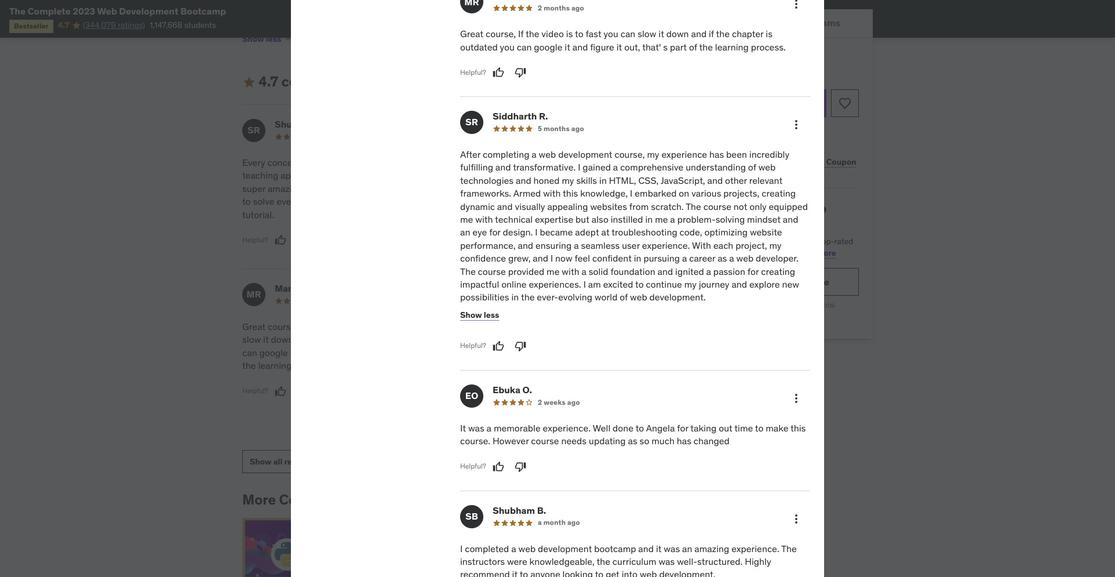 Task type: vqa. For each thing, say whether or not it's contained in the screenshot.
English on the right bottom of the page
no



Task type: describe. For each thing, give the bounding box(es) containing it.
mark review by siddharth r. as helpful image
[[487, 420, 499, 432]]

eye for after completing a web development course, my experience has been incredibly fulfilling and transformative. i gained a comprehensive understanding of web technologies and honed my skills in html, css, javascript, and other relevant frameworks. armed with this knowledge, i embarked on various projects, creating dynamic and visually appealing websites from scratch. the course not only equipped me with technical expertise but also instilled in me a problem-solving mindset and an eye for design. i became adept at troubleshooting code, optimizing website performance, and ensuring a seamless user experience. with each project, my confidence grew, and i now feel confident in pursuing a career as a web developer. the course provided me with a solid foundation and ignited a passion for creating impactful online experiences. i am excited to continue my journey and explore new possibilities in the ever-evolving world of web development.
[[473, 226, 487, 238]]

more courses by
[[242, 491, 356, 509]]

free
[[812, 276, 830, 288]]

ago for is
[[572, 4, 585, 12]]

the inside after completing a web development course, my experience has been incredibly fulfilling and transformative. i gained a comprehensive understanding of web technologies and honed my skills in html, css, javascript, and other relevant frameworks. armed with this knowledge, i embarked on various projects, creating dynamic and visually appealing websites from scratch. the course not only equipped me with technical expertise but also instilled in me a problem-solving mindset and an eye for design. i became adept at troubleshooting code, optimizing website performance, and ensuring a seamless user experience. with each project, my confidence grew, and i now feel confident in pursuing a career as a web developer. the course provided me with a solid foundation and ignited a passion for creating impactful online experiences. i am excited to continue my journey and explore new possibilities in the ever-evolving world of web development.
[[521, 291, 535, 303]]

only for after completing a web development course, my experience has been incredibly fulfilling and transformative. i gained a comprehensive understanding of web technologies and honed my skills in html, css, javascript, and other relevant frameworks. armed with this knowledge, i embarked on various projects, creating dynamic and visually appealing websites from scratch. the course not only equipped me with technical expertise but also instilled in me a problem-solving mindset and an eye for design. i became adept at troubleshooting code, optimizing website performance, and ensuring a seamless user experience. with each project, my confidence grew, and i now feel confident in pursuing a career as a web developer. the course provided me with a solid foundation and ignited a passion for creating impactful online experiences. i am exc
[[614, 425, 631, 436]]

with down "exciting"
[[543, 187, 561, 199]]

explained
[[312, 157, 352, 168]]

lifetime
[[757, 141, 782, 149]]

optimizing for after completing a web development course, my experience has been incredibly fulfilling and transformative. i gained a comprehensive understanding of web technologies and honed my skills in html, css, javascript, and other relevant frameworks. armed with this knowledge, i embarked on various projects, creating dynamic and visually appealing websites from scratch. the course not only equipped me with technical expertise but also instilled in me a problem-solving mindset and an eye for design. i became adept at troubleshooting code, optimizing website performance, and ensuring a seamless user experience. with each project, my confidence grew, and i now feel confident in pursuing a career as a web developer. the course provided me with a solid foundation and ignited a passion for creating impactful online experiences. i am excited to continue my journey and explore new possibilities in the ever-evolving world of web development.
[[705, 226, 748, 238]]

make inside it was a memorable experience. well done to angela for taking out time to make this course. however course needs updating as so much has changed
[[766, 422, 789, 434]]

mark review by siddharth r. as unhelpful image
[[509, 420, 521, 432]]

for left the mark review by ebuka o. as unhelpful image
[[484, 464, 495, 475]]

my right "plus"
[[770, 239, 782, 251]]

nicely
[[374, 157, 398, 168]]

experience. inside after completing a web development course, my experience has been incredibly fulfilling and transformative. i gained a comprehensive understanding of web technologies and honed my skills in html, css, javascript, and other relevant frameworks. armed with this knowledge, i embarked on various projects, creating dynamic and visually appealing websites from scratch. the course not only equipped me with technical expertise but also instilled in me a problem-solving mindset and an eye for design. i became adept at troubleshooting code, optimizing website performance, and ensuring a seamless user experience. with each project, my confidence grew, and i now feel confident in pursuing a career as a web developer. the course provided me with a solid foundation and ignited a passion for creating impactful online experiences. i am excited to continue my journey and explore new possibilities in the ever-evolving world of web development.
[[643, 239, 690, 251]]

easy
[[537, 0, 553, 10]]

solve
[[253, 196, 275, 207]]

anyone
[[531, 569, 561, 577]]

subscribe
[[690, 202, 744, 216]]

rating
[[330, 73, 369, 91]]

ebuka o.
[[493, 384, 532, 395]]

skills for after completing a web development course, my experience has been incredibly fulfilling and transformative. i gained a comprehensive understanding of web technologies and honed my skills in html, css, javascript, and other relevant frameworks. armed with this knowledge, i embarked on various projects, creating dynamic and visually appealing websites from scratch. the course not only equipped me with technical expertise but also instilled in me a problem-solving mindset and an eye for design. i became adept at troubleshooting code, optimizing website performance, and ensuring a seamless user experience. with each project, my confidence grew, and i now feel confident in pursuing a career as a web developer. the course provided me with a solid foundation and ignited a passion for creating impactful online experiences. i am exc
[[469, 373, 490, 384]]

0 vertical spatial siddharth r.
[[493, 110, 548, 122]]

way.
[[382, 16, 399, 26]]

incredibly for after completing a web development course, my experience has been incredibly fulfilling and transformative. i gained a comprehensive understanding of web technologies and honed my skills in html, css, javascript, and other relevant frameworks. armed with this knowledge, i embarked on various projects, creating dynamic and visually appealing websites from scratch. the course not only equipped me with technical expertise but also instilled in me a problem-solving mindset and an eye for design. i became adept at troubleshooting code, optimizing website performance, and ensuring a seamless user experience. with each project, my confidence grew, and i now feel confident in pursuing a career as a web developer. the course provided me with a solid foundation and ignited a passion for creating impactful online experiences. i am exc
[[557, 334, 597, 345]]

project, for after completing a web development course, my experience has been incredibly fulfilling and transformative. i gained a comprehensive understanding of web technologies and honed my skills in html, css, javascript, and other relevant frameworks. armed with this knowledge, i embarked on various projects, creating dynamic and visually appealing websites from scratch. the course not only equipped me with technical expertise but also instilled in me a problem-solving mindset and an eye for design. i became adept at troubleshooting code, optimizing website performance, and ensuring a seamless user experience. with each project, my confidence grew, and i now feel confident in pursuing a career as a web developer. the course provided me with a solid foundation and ignited a passion for creating impactful online experiences. i am excited to continue my journey and explore new possibilities in the ever-evolving world of web development.
[[736, 239, 768, 251]]

the down a month ago
[[566, 528, 582, 540]]

i up ever-
[[551, 252, 553, 264]]

development. inside after completing a web development course, my experience has been incredibly fulfilling and transformative. i gained a comprehensive understanding of web technologies and honed my skills in html, css, javascript, and other relevant frameworks. armed with this knowledge, i embarked on various projects, creating dynamic and visually appealing websites from scratch. the course not only equipped me with technical expertise but also instilled in me a problem-solving mindset and an eye for design. i became adept at troubleshooting code, optimizing website performance, and ensuring a seamless user experience. with each project, my confidence grew, and i now feel confident in pursuing a career as a web developer. the course provided me with a solid foundation and ignited a passion for creating impactful online experiences. i am excited to continue my journey and explore new possibilities in the ever-evolving world of web development.
[[650, 291, 706, 303]]

for inside yes, it was. for me, it's a whole package for diving into the exciting journey of  full- stack web development.
[[621, 157, 632, 168]]

to inside after completing a web development course, my experience has been incredibly fulfilling and transformative. i gained a comprehensive understanding of web technologies and honed my skills in html, css, javascript, and other relevant frameworks. armed with this knowledge, i embarked on various projects, creating dynamic and visually appealing websites from scratch. the course not only equipped me with technical expertise but also instilled in me a problem-solving mindset and an eye for design. i became adept at troubleshooting code, optimizing website performance, and ensuring a seamless user experience. with each project, my confidence grew, and i now feel confident in pursuing a career as a web developer. the course provided me with a solid foundation and ignited a passion for creating impactful online experiences. i am excited to continue my journey and explore new possibilities in the ever-evolving world of web development.
[[636, 278, 644, 290]]

with inside get this course, plus 11,000+ of our top-rated courses, with personal plan.
[[723, 248, 738, 258]]

with left mark review by agbonifo d. as unhelpful icon
[[476, 213, 493, 225]]

amazing inside "every concept is explained very nicely and the teaching approach is what makes this course super amazing as it gives problem statement to solve every single concept. so far loving the tutorial."
[[268, 183, 303, 194]]

this inside it was a memorable experience. well done to angela for taking out time to make this course. however course needs updating as so much has changed
[[791, 422, 806, 434]]

xsmall image
[[284, 34, 293, 44]]

with up were
[[508, 541, 526, 553]]

r. left evolving
[[534, 282, 543, 294]]

0 horizontal spatial learning
[[258, 360, 292, 371]]

of inside to make sure everything is easy to understand. i'll be there for you every step of the way.
[[357, 16, 365, 26]]

this right gift
[[746, 156, 761, 167]]

1 horizontal spatial that'
[[643, 41, 661, 53]]

you inside to make sure everything is easy to understand. i'll be there for you every step of the way.
[[300, 16, 314, 26]]

has inside it was a memorable experience. well done to angela for taking out time to make this course. however course needs updating as so much has changed
[[677, 435, 692, 447]]

starting
[[714, 301, 739, 309]]

approach
[[281, 170, 320, 181]]

into inside i completed a web development bootcamp and it was an amazing experience. the instructors were knowledgeable, the curriculum was well-structured. highly recommend it to anyone looking to get into web development.
[[622, 569, 638, 577]]

pursuing for after completing a web development course, my experience has been incredibly fulfilling and transformative. i gained a comprehensive understanding of web technologies and honed my skills in html, css, javascript, and other relevant frameworks. armed with this knowledge, i embarked on various projects, creating dynamic and visually appealing websites from scratch. the course not only equipped me with technical expertise but also instilled in me a problem-solving mindset and an eye for design. i became adept at troubleshooting code, optimizing website performance, and ensuring a seamless user experience. with each project, my confidence grew, and i now feel confident in pursuing a career as a web developer. the course provided me with a solid foundation and ignited a passion for creating impactful online experiences. i am excited to continue my journey and explore new possibilities in the ever-evolving world of web development.
[[644, 252, 680, 264]]

has for after completing a web development course, my experience has been incredibly fulfilling and transformative. i gained a comprehensive understanding of web technologies and honed my skills in html, css, javascript, and other relevant frameworks. armed with this knowledge, i embarked on various projects, creating dynamic and visually appealing websites from scratch. the course not only equipped me with technical expertise but also instilled in me a problem-solving mindset and an eye for design. i became adept at troubleshooting code, optimizing website performance, and ensuring a seamless user experience. with each project, my confidence grew, and i now feel confident in pursuing a career as a web developer. the course provided me with a solid foundation and ignited a passion for creating impactful online experiences. i am excited to continue my journey and explore new possibilities in the ever-evolving world of web development.
[[710, 148, 725, 160]]

is inside to make sure everything is easy to understand. i'll be there for you every step of the way.
[[529, 0, 535, 10]]

am for after completing a web development course, my experience has been incredibly fulfilling and transformative. i gained a comprehensive understanding of web technologies and honed my skills in html, css, javascript, and other relevant frameworks. armed with this knowledge, i embarked on various projects, creating dynamic and visually appealing websites from scratch. the course not only equipped me with technical expertise but also instilled in me a problem-solving mindset and an eye for design. i became adept at troubleshooting code, optimizing website performance, and ensuring a seamless user experience. with each project, my confidence grew, and i now feel confident in pursuing a career as a web developer. the course provided me with a solid foundation and ignited a passion for creating impactful online experiences. i am exc
[[514, 567, 527, 577]]

amazing inside i completed a web development bootcamp and it was an amazing experience. the instructors were knowledgeable, the curriculum was well-structured. highly recommend it to anyone looking to get into web development.
[[695, 543, 730, 554]]

0 vertical spatial process.
[[751, 41, 786, 53]]

journey inside after completing a web development course, my experience has been incredibly fulfilling and transformative. i gained a comprehensive understanding of web technologies and honed my skills in html, css, javascript, and other relevant frameworks. armed with this knowledge, i embarked on various projects, creating dynamic and visually appealing websites from scratch. the course not only equipped me with technical expertise but also instilled in me a problem-solving mindset and an eye for design. i became adept at troubleshooting code, optimizing website performance, and ensuring a seamless user experience. with each project, my confidence grew, and i now feel confident in pursuing a career as a web developer. the course provided me with a solid foundation and ignited a passion for creating impactful online experiences. i am excited to continue my journey and explore new possibilities in the ever-evolving world of web development.
[[699, 278, 730, 290]]

this inside "every concept is explained very nicely and the teaching approach is what makes this course super amazing as it gives problem statement to solve every single concept. so far loving the tutorial."
[[383, 170, 398, 181]]

2 vertical spatial was
[[659, 556, 675, 567]]

experience. inside i completed a web development bootcamp and it was an amazing experience. the instructors were knowledgeable, the curriculum was well-structured. highly recommend it to anyone looking to get into web development.
[[732, 543, 780, 554]]

adept for after completing a web development course, my experience has been incredibly fulfilling and transformative. i gained a comprehensive understanding of web technologies and honed my skills in html, css, javascript, and other relevant frameworks. armed with this knowledge, i embarked on various projects, creating dynamic and visually appealing websites from scratch. the course not only equipped me with technical expertise but also instilled in me a problem-solving mindset and an eye for design. i became adept at troubleshooting code, optimizing website performance, and ensuring a seamless user experience. with each project, my confidence grew, and i now feel confident in pursuing a career as a web developer. the course provided me with a solid foundation and ignited a passion for creating impactful online experiences. i am excited to continue my journey and explore new possibilities in the ever-evolving world of web development.
[[576, 226, 600, 238]]

all
[[274, 456, 283, 467]]

i down stack
[[630, 187, 633, 199]]

my right continue
[[685, 278, 697, 290]]

mark review by ebuka o. as unhelpful image
[[515, 461, 526, 472]]

of inside get this course, plus 11,000+ of our top-rated courses, with personal plan.
[[797, 236, 804, 247]]

2023
[[73, 5, 95, 17]]

foundation for after completing a web development course, my experience has been incredibly fulfilling and transformative. i gained a comprehensive understanding of web technologies and honed my skills in html, css, javascript, and other relevant frameworks. armed with this knowledge, i embarked on various projects, creating dynamic and visually appealing websites from scratch. the course not only equipped me with technical expertise but also instilled in me a problem-solving mindset and an eye for design. i became adept at troubleshooting code, optimizing website performance, and ensuring a seamless user experience. with each project, my confidence grew, and i now feel confident in pursuing a career as a web developer. the course provided me with a solid foundation and ignited a passion for creating impactful online experiences. i am excited to continue my journey and explore new possibilities in the ever-evolving world of web development.
[[611, 265, 656, 277]]

creating down the eo
[[455, 412, 489, 423]]

angela
[[646, 422, 675, 434]]

the inside i completed a web development bootcamp and it was an amazing experience. the instructors were knowledgeable, the curriculum was well-structured. highly recommend it to anyone looking to get into web development.
[[782, 543, 797, 554]]

the inside i completed a web development bootcamp and it was an amazing experience. the instructors were knowledgeable, the curriculum was well-structured. highly recommend it to anyone looking to get into web development.
[[597, 556, 611, 567]]

1 vertical spatial 5 months ago
[[532, 296, 579, 305]]

0 vertical spatial s
[[664, 41, 668, 53]]

for inside it was a memorable experience. well done to angela for taking out time to make this course. however course needs updating as so much has changed
[[678, 422, 689, 434]]

more
[[242, 491, 276, 509]]

as inside after completing a web development course, my experience has been incredibly fulfilling and transformative. i gained a comprehensive understanding of web technologies and honed my skills in html, css, javascript, and other relevant frameworks. armed with this knowledge, i embarked on various projects, creating dynamic and visually appealing websites from scratch. the course not only equipped me with technical expertise but also instilled in me a problem-solving mindset and an eye for design. i became adept at troubleshooting code, optimizing website performance, and ensuring a seamless user experience. with each project, my confidence grew, and i now feel confident in pursuing a career as a web developer. the course provided me with a solid foundation and ignited a passion for creating impactful online experiences. i am exc
[[483, 528, 493, 540]]

0 vertical spatial slow
[[638, 28, 657, 40]]

guarantee
[[792, 126, 824, 135]]

1 horizontal spatial video
[[542, 28, 564, 40]]

4.7 course rating
[[259, 73, 369, 91]]

everything
[[489, 0, 527, 10]]

yes, it was. for me, it's a whole package for diving into the exciting journey of  full- stack web development.
[[455, 157, 635, 194]]

world
[[595, 291, 618, 303]]

helpful? for mark review by siddharth r. as unhelpful icon
[[460, 341, 486, 350]]

make inside to make sure everything is easy to understand. i'll be there for you every step of the way.
[[449, 0, 469, 10]]

1 vertical spatial out,
[[350, 347, 366, 358]]

apply coupon button
[[800, 150, 860, 174]]

r. right orza
[[332, 282, 341, 294]]

sr for 4.7 course rating
[[248, 124, 260, 136]]

well
[[593, 422, 611, 434]]

scratch. for after completing a web development course, my experience has been incredibly fulfilling and transformative. i gained a comprehensive understanding of web technologies and honed my skills in html, css, javascript, and other relevant frameworks. armed with this knowledge, i embarked on various projects, creating dynamic and visually appealing websites from scratch. the course not only equipped me with technical expertise but also instilled in me a problem-solving mindset and an eye for design. i became adept at troubleshooting code, optimizing website performance, and ensuring a seamless user experience. with each project, my confidence grew, and i now feel confident in pursuing a career as a web developer. the course provided me with a solid foundation and ignited a passion for creating impactful online experiences. i am exc
[[515, 425, 548, 436]]

sb
[[466, 510, 478, 522]]

2 vertical spatial personal
[[735, 276, 774, 288]]

1 horizontal spatial out,
[[625, 41, 641, 53]]

344k
[[383, 73, 418, 91]]

technologies for after completing a web development course, my experience has been incredibly fulfilling and transformative. i gained a comprehensive understanding of web technologies and honed my skills in html, css, javascript, and other relevant frameworks. armed with this knowledge, i embarked on various projects, creating dynamic and visually appealing websites from scratch. the course not only equipped me with technical expertise but also instilled in me a problem-solving mindset and an eye for design. i became adept at troubleshooting code, optimizing website performance, and ensuring a seamless user experience. with each project, my confidence grew, and i now feel confident in pursuing a career as a web developer. the course provided me with a solid foundation and ignited a passion for creating impactful online experiences. i am exc
[[547, 360, 600, 371]]

mindset for after completing a web development course, my experience has been incredibly fulfilling and transformative. i gained a comprehensive understanding of web technologies and honed my skills in html, css, javascript, and other relevant frameworks. armed with this knowledge, i embarked on various projects, creating dynamic and visually appealing websites from scratch. the course not only equipped me with technical expertise but also instilled in me a problem-solving mindset and an eye for design. i became adept at troubleshooting code, optimizing website performance, and ensuring a seamless user experience. with each project, my confidence grew, and i now feel confident in pursuing a career as a web developer. the course provided me with a solid foundation and ignited a passion for creating impactful online experiences. i am excited to continue my journey and explore new possibilities in the ever-evolving world of web development.
[[748, 213, 781, 225]]

skills for after completing a web development course, my experience has been incredibly fulfilling and transformative. i gained a comprehensive understanding of web technologies and honed my skills in html, css, javascript, and other relevant frameworks. armed with this knowledge, i embarked on various projects, creating dynamic and visually appealing websites from scratch. the course not only equipped me with technical expertise but also instilled in me a problem-solving mindset and an eye for design. i became adept at troubleshooting code, optimizing website performance, and ensuring a seamless user experience. with each project, my confidence grew, and i now feel confident in pursuing a career as a web developer. the course provided me with a solid foundation and ignited a passion for creating impactful online experiences. i am excited to continue my journey and explore new possibilities in the ever-evolving world of web development.
[[577, 174, 597, 186]]

me,
[[518, 157, 533, 168]]

web down curriculum
[[640, 569, 657, 577]]

1 horizontal spatial chapter
[[732, 28, 764, 40]]

each for after completing a web development course, my experience has been incredibly fulfilling and transformative. i gained a comprehensive understanding of web technologies and honed my skills in html, css, javascript, and other relevant frameworks. armed with this knowledge, i embarked on various projects, creating dynamic and visually appealing websites from scratch. the course not only equipped me with technical expertise but also instilled in me a problem-solving mindset and an eye for design. i became adept at troubleshooting code, optimizing website performance, and ensuring a seamless user experience. with each project, my confidence grew, and i now feel confident in pursuing a career as a web developer. the course provided me with a solid foundation and ignited a passion for creating impactful online experiences. i am excited to continue my journey and explore new possibilities in the ever-evolving world of web development.
[[714, 239, 734, 251]]

tab list containing personal
[[676, 9, 873, 38]]

courses,
[[690, 248, 721, 258]]

1 vertical spatial google
[[260, 347, 288, 358]]

my right b. at the left of the page
[[582, 502, 594, 514]]

creating up the 'anyone'
[[541, 554, 575, 566]]

each for after completing a web development course, my experience has been incredibly fulfilling and transformative. i gained a comprehensive understanding of web technologies and honed my skills in html, css, javascript, and other relevant frameworks. armed with this knowledge, i embarked on various projects, creating dynamic and visually appealing websites from scratch. the course not only equipped me with technical expertise but also instilled in me a problem-solving mindset and an eye for design. i became adept at troubleshooting code, optimizing website performance, and ensuring a seamless user experience. with each project, my confidence grew, and i now feel confident in pursuing a career as a web developer. the course provided me with a solid foundation and ignited a passion for creating impactful online experiences. i am exc
[[526, 502, 546, 514]]

creating up new
[[762, 265, 796, 277]]

0 vertical spatial month
[[785, 301, 806, 309]]

gift this course
[[729, 156, 789, 167]]

experience. inside after completing a web development course, my experience has been incredibly fulfilling and transformative. i gained a comprehensive understanding of web technologies and honed my skills in html, css, javascript, and other relevant frameworks. armed with this knowledge, i embarked on various projects, creating dynamic and visually appealing websites from scratch. the course not only equipped me with technical expertise but also instilled in me a problem-solving mindset and an eye for design. i became adept at troubleshooting code, optimizing website performance, and ensuring a seamless user experience. with each project, my confidence grew, and i now feel confident in pursuing a career as a web developer. the course provided me with a solid foundation and ignited a passion for creating impactful online experiences. i am exc
[[455, 502, 503, 514]]

web down ever-
[[533, 321, 551, 332]]

1 vertical spatial at
[[741, 301, 747, 309]]

0 horizontal spatial great
[[242, 321, 266, 332]]

after completing a web development course, my experience has been incredibly fulfilling and transformative. i gained a comprehensive understanding of web technologies and honed my skills in html, css, javascript, and other relevant frameworks. armed with this knowledge, i embarked on various projects, creating dynamic and visually appealing websites from scratch. the course not only equipped me with technical expertise but also instilled in me a problem-solving mindset and an eye for design. i became adept at troubleshooting code, optimizing website performance, and ensuring a seamless user experience. with each project, my confidence grew, and i now feel confident in pursuing a career as a web developer. the course provided me with a solid foundation and ignited a passion for creating impactful online experiences. i am excited to continue my journey and explore new possibilities in the ever-evolving world of web development.
[[460, 148, 808, 303]]

experience for after completing a web development course, my experience has been incredibly fulfilling and transformative. i gained a comprehensive understanding of web technologies and honed my skills in html, css, javascript, and other relevant frameworks. armed with this knowledge, i embarked on various projects, creating dynamic and visually appealing websites from scratch. the course not only equipped me with technical expertise but also instilled in me a problem-solving mindset and an eye for design. i became adept at troubleshooting code, optimizing website performance, and ensuring a seamless user experience. with each project, my confidence grew, and i now feel confident in pursuing a career as a web developer. the course provided me with a solid foundation and ignited a passion for creating impactful online experiences. i am excited to continue my journey and explore new possibilities in the ever-evolving world of web development.
[[662, 148, 708, 160]]

performance, for after completing a web development course, my experience has been incredibly fulfilling and transformative. i gained a comprehensive understanding of web technologies and honed my skills in html, css, javascript, and other relevant frameworks. armed with this knowledge, i embarked on various projects, creating dynamic and visually appealing websites from scratch. the course not only equipped me with technical expertise but also instilled in me a problem-solving mindset and an eye for design. i became adept at troubleshooting code, optimizing website performance, and ensuring a seamless user experience. with each project, my confidence grew, and i now feel confident in pursuing a career as a web developer. the course provided me with a solid foundation and ignited a passion for creating impactful online experiences. i am exc
[[455, 489, 510, 501]]

confident for after completing a web development course, my experience has been incredibly fulfilling and transformative. i gained a comprehensive understanding of web technologies and honed my skills in html, css, javascript, and other relevant frameworks. armed with this knowledge, i embarked on various projects, creating dynamic and visually appealing websites from scratch. the course not only equipped me with technical expertise but also instilled in me a problem-solving mindset and an eye for design. i became adept at troubleshooting code, optimizing website performance, and ensuring a seamless user experience. with each project, my confidence grew, and i now feel confident in pursuing a career as a web developer. the course provided me with a solid foundation and ignited a passion for creating impactful online experiences. i am excited to continue my journey and explore new possibilities in the ever-evolving world of web development.
[[593, 252, 632, 264]]

1 horizontal spatial great course, if the video is to fast you can slow it down and if the chapter is outdated you can google it and figure it out, that' s  part of the learning process.
[[460, 28, 786, 53]]

creating up udemy's
[[762, 187, 796, 199]]

11,000+
[[766, 236, 795, 247]]

into inside yes, it was. for me, it's a whole package for diving into the exciting journey of  full- stack web development.
[[482, 170, 498, 181]]

possibilities
[[460, 291, 510, 303]]

the down 2 weeks ago
[[550, 425, 566, 436]]

1 vertical spatial down
[[271, 334, 294, 345]]

share button
[[690, 150, 718, 174]]

solid for after completing a web development course, my experience has been incredibly fulfilling and transformative. i gained a comprehensive understanding of web technologies and honed my skills in html, css, javascript, and other relevant frameworks. armed with this knowledge, i embarked on various projects, creating dynamic and visually appealing websites from scratch. the course not only equipped me with technical expertise but also instilled in me a problem-solving mindset and an eye for design. i became adept at troubleshooting code, optimizing website performance, and ensuring a seamless user experience. with each project, my confidence grew, and i now feel confident in pursuing a career as a web developer. the course provided me with a solid foundation and ignited a passion for creating impactful online experiences. i am excited to continue my journey and explore new possibilities in the ever-evolving world of web development.
[[589, 265, 609, 277]]

courses
[[279, 491, 333, 509]]

for inside to make sure everything is easy to understand. i'll be there for you every step of the way.
[[287, 16, 298, 26]]

the up the possibilities
[[460, 265, 476, 277]]

to inside subscribe to udemy's top courses
[[747, 202, 758, 216]]

ensuring for after completing a web development course, my experience has been incredibly fulfilling and transformative. i gained a comprehensive understanding of web technologies and honed my skills in html, css, javascript, and other relevant frameworks. armed with this knowledge, i embarked on various projects, creating dynamic and visually appealing websites from scratch. the course not only equipped me with technical expertise but also instilled in me a problem-solving mindset and an eye for design. i became adept at troubleshooting code, optimizing website performance, and ensuring a seamless user experience. with each project, my confidence grew, and i now feel confident in pursuing a career as a web developer. the course provided me with a solid foundation and ignited a passion for creating impactful online experiences. i am exc
[[530, 489, 566, 501]]

concept.
[[328, 196, 364, 207]]

course.
[[460, 435, 491, 447]]

0 horizontal spatial if
[[314, 334, 319, 345]]

0 vertical spatial 2
[[538, 4, 543, 12]]

but for after completing a web development course, my experience has been incredibly fulfilling and transformative. i gained a comprehensive understanding of web technologies and honed my skills in html, css, javascript, and other relevant frameworks. armed with this knowledge, i embarked on various projects, creating dynamic and visually appealing websites from scratch. the course not only equipped me with technical expertise but also instilled in me a problem-solving mindset and an eye for design. i became adept at troubleshooting code, optimizing website performance, and ensuring a seamless user experience. with each project, my confidence grew, and i now feel confident in pursuing a career as a web developer. the course provided me with a solid foundation and ignited a passion for creating impactful online experiences. i am exc
[[611, 438, 625, 449]]

explore
[[750, 278, 780, 290]]

after for after completing a web development course, my experience has been incredibly fulfilling and transformative. i gained a comprehensive understanding of web technologies and honed my skills in html, css, javascript, and other relevant frameworks. armed with this knowledge, i embarked on various projects, creating dynamic and visually appealing websites from scratch. the course not only equipped me with technical expertise but also instilled in me a problem-solving mindset and an eye for design. i became adept at troubleshooting code, optimizing website performance, and ensuring a seamless user experience. with each project, my confidence grew, and i now feel confident in pursuing a career as a web developer. the course provided me with a solid foundation and ignited a passion for creating impactful online experiences. i am exc
[[455, 321, 475, 332]]

0 vertical spatial 2 months ago
[[538, 4, 585, 12]]

my down whole
[[562, 174, 574, 186]]

ago for bootcamp
[[568, 518, 581, 527]]

me left mark review by agbonifo d. as helpful image
[[460, 213, 473, 225]]

apply coupon
[[803, 156, 857, 167]]

gift
[[729, 156, 744, 167]]

after completing a web development course, my experience has been incredibly fulfilling and transformative. i gained a comprehensive understanding of web technologies and honed my skills in html, css, javascript, and other relevant frameworks. armed with this knowledge, i embarked on various projects, creating dynamic and visually appealing websites from scratch. the course not only equipped me with technical expertise but also instilled in me a problem-solving mindset and an eye for design. i became adept at troubleshooting code, optimizing website performance, and ensuring a seamless user experience. with each project, my confidence grew, and i now feel confident in pursuing a career as a web developer. the course provided me with a solid foundation and ignited a passion for creating impactful online experiences. i am exc
[[455, 321, 646, 577]]

1 vertical spatial month
[[544, 518, 566, 527]]

1 vertical spatial process.
[[294, 360, 329, 371]]

course inside "every concept is explained very nicely and the teaching approach is what makes this course super amazing as it gives problem statement to solve every single concept. so far loving the tutorial."
[[400, 170, 428, 181]]

confident for after completing a web development course, my experience has been incredibly fulfilling and transformative. i gained a comprehensive understanding of web technologies and honed my skills in html, css, javascript, and other relevant frameworks. armed with this knowledge, i embarked on various projects, creating dynamic and visually appealing websites from scratch. the course not only equipped me with technical expertise but also instilled in me a problem-solving mindset and an eye for design. i became adept at troubleshooting code, optimizing website performance, and ensuring a seamless user experience. with each project, my confidence grew, and i now feel confident in pursuing a career as a web developer. the course provided me with a solid foundation and ignited a passion for creating impactful online experiences. i am exc
[[539, 515, 578, 527]]

teaching
[[242, 170, 278, 181]]

1 horizontal spatial if
[[518, 28, 524, 40]]

statement
[[385, 183, 427, 194]]

0 horizontal spatial show less button
[[242, 27, 293, 51]]

plus
[[749, 236, 764, 247]]

additional actions for review by siddharth r. image
[[790, 118, 804, 132]]

from for after completing a web development course, my experience has been incredibly fulfilling and transformative. i gained a comprehensive understanding of web technologies and honed my skills in html, css, javascript, and other relevant frameworks. armed with this knowledge, i embarked on various projects, creating dynamic and visually appealing websites from scratch. the course not only equipped me with technical expertise but also instilled in me a problem-solving mindset and an eye for design. i became adept at troubleshooting code, optimizing website performance, and ensuring a seamless user experience. with each project, my confidence grew, and i now feel confident in pursuing a career as a web developer. the course provided me with a solid foundation and ignited a passion for creating impactful online experiences. i am exc
[[494, 425, 513, 436]]

frameworks. for after completing a web development course, my experience has been incredibly fulfilling and transformative. i gained a comprehensive understanding of web technologies and honed my skills in html, css, javascript, and other relevant frameworks. armed with this knowledge, i embarked on various projects, creating dynamic and visually appealing websites from scratch. the course not only equipped me with technical expertise but also instilled in me a problem-solving mindset and an eye for design. i became adept at troubleshooting code, optimizing website performance, and ensuring a seamless user experience. with each project, my confidence grew, and i now feel confident in pursuing a career as a web developer. the course provided me with a solid foundation and ignited a passion for creating impactful online experiences. i am exc
[[490, 386, 541, 397]]

it inside "every concept is explained very nicely and the teaching approach is what makes this course super amazing as it gives problem statement to solve every single concept. so far loving the tutorial."
[[317, 183, 322, 194]]

course, inside after completing a web development course, my experience has been incredibly fulfilling and transformative. i gained a comprehensive understanding of web technologies and honed my skills in html, css, javascript, and other relevant frameworks. armed with this knowledge, i embarked on various projects, creating dynamic and visually appealing websites from scratch. the course not only equipped me with technical expertise but also instilled in me a problem-solving mindset and an eye for design. i became adept at troubleshooting code, optimizing website performance, and ensuring a seamless user experience. with each project, my confidence grew, and i now feel confident in pursuing a career as a web developer. the course provided me with a solid foundation and ignited a passion for creating impactful online experiences. i am excited to continue my journey and explore new possibilities in the ever-evolving world of web development.
[[615, 148, 645, 160]]

course down lifetime
[[762, 156, 789, 167]]

me down however
[[499, 451, 512, 462]]

i right the mark review by ebuka o. as unhelpful image
[[530, 464, 532, 475]]

1 vertical spatial siddharth
[[487, 282, 531, 294]]

of inside yes, it was. for me, it's a whole package for diving into the exciting journey of  full- stack web development.
[[583, 170, 591, 181]]

top
[[809, 202, 827, 216]]

ever-
[[537, 291, 559, 303]]

apply
[[803, 156, 825, 167]]

html, for after completing a web development course, my experience has been incredibly fulfilling and transformative. i gained a comprehensive understanding of web technologies and honed my skills in html, css, javascript, and other relevant frameworks. armed with this knowledge, i embarked on various projects, creating dynamic and visually appealing websites from scratch. the course not only equipped me with technical expertise but also instilled in me a problem-solving mindset and an eye for design. i became adept at troubleshooting code, optimizing website performance, and ensuring a seamless user experience. with each project, my confidence grew, and i now feel confident in pursuing a career as a web developer. the course provided me with a solid foundation and ignited a passion for creating impactful online experiences. i am excited to continue my journey and explore new possibilities in the ever-evolving world of web development.
[[609, 174, 637, 186]]

every inside "every concept is explained very nicely and the teaching approach is what makes this course super amazing as it gives problem statement to solve every single concept. so far loving the tutorial."
[[277, 196, 299, 207]]

adept for after completing a web development course, my experience has been incredibly fulfilling and transformative. i gained a comprehensive understanding of web technologies and honed my skills in html, css, javascript, and other relevant frameworks. armed with this knowledge, i embarked on various projects, creating dynamic and visually appealing websites from scratch. the course not only equipped me with technical expertise but also instilled in me a problem-solving mindset and an eye for design. i became adept at troubleshooting code, optimizing website performance, and ensuring a seamless user experience. with each project, my confidence grew, and i now feel confident in pursuing a career as a web developer. the course provided me with a solid foundation and ignited a passion for creating impactful online experiences. i am exc
[[570, 464, 594, 475]]

were
[[507, 556, 528, 567]]

1 vertical spatial chapter
[[337, 334, 368, 345]]

equipped for after completing a web development course, my experience has been incredibly fulfilling and transformative. i gained a comprehensive understanding of web technologies and honed my skills in html, css, javascript, and other relevant frameworks. armed with this knowledge, i embarked on various projects, creating dynamic and visually appealing websites from scratch. the course not only equipped me with technical expertise but also instilled in me a problem-solving mindset and an eye for design. i became adept at troubleshooting code, optimizing website performance, and ensuring a seamless user experience. with each project, my confidence grew, and i now feel confident in pursuing a career as a web developer. the course provided me with a solid foundation and ignited a passion for creating impactful online experiences. i am excited to continue my journey and explore new possibilities in the ever-evolving world of web development.
[[769, 200, 808, 212]]

was.
[[482, 157, 500, 168]]

course, inside after completing a web development course, my experience has been incredibly fulfilling and transformative. i gained a comprehensive understanding of web technologies and honed my skills in html, css, javascript, and other relevant frameworks. armed with this knowledge, i embarked on various projects, creating dynamic and visually appealing websites from scratch. the course not only equipped me with technical expertise but also instilled in me a problem-solving mindset and an eye for design. i became adept at troubleshooting code, optimizing website performance, and ensuring a seamless user experience. with each project, my confidence grew, and i now feel confident in pursuing a career as a web developer. the course provided me with a solid foundation and ignited a passion for creating impactful online experiences. i am exc
[[609, 321, 639, 332]]

additional actions for review by marcos orza r. image
[[790, 0, 804, 11]]

0 horizontal spatial fast
[[368, 321, 384, 332]]

ratings)
[[118, 20, 145, 30]]

bootcamp
[[180, 5, 226, 17]]

0 vertical spatial 5 months ago
[[538, 124, 584, 133]]

show all reviews button
[[242, 450, 322, 473]]

every inside to make sure everything is easy to understand. i'll be there for you every step of the way.
[[316, 16, 337, 26]]

show for show all reviews button
[[250, 456, 272, 467]]

i up evolving
[[584, 278, 586, 290]]

i down ebuka
[[504, 399, 507, 410]]

courses
[[690, 217, 732, 231]]

r. right d.
[[539, 110, 548, 122]]

comprehensive for after completing a web development course, my experience has been incredibly fulfilling and transformative. i gained a comprehensive understanding of web technologies and honed my skills in html, css, javascript, and other relevant frameworks. armed with this knowledge, i embarked on various projects, creating dynamic and visually appealing websites from scratch. the course not only equipped me with technical expertise but also instilled in me a problem-solving mindset and an eye for design. i became adept at troubleshooting code, optimizing website performance, and ensuring a seamless user experience. with each project, my confidence grew, and i now feel confident in pursuing a career as a web developer. the course provided me with a solid foundation and ignited a passion for creating impactful online experiences. i am exc
[[580, 347, 643, 358]]

also for after completing a web development course, my experience has been incredibly fulfilling and transformative. i gained a comprehensive understanding of web technologies and honed my skills in html, css, javascript, and other relevant frameworks. armed with this knowledge, i embarked on various projects, creating dynamic and visually appealing websites from scratch. the course not only equipped me with technical expertise but also instilled in me a problem-solving mindset and an eye for design. i became adept at troubleshooting code, optimizing website performance, and ensuring a seamless user experience. with each project, my confidence grew, and i now feel confident in pursuing a career as a web developer. the course provided me with a solid foundation and ignited a passion for creating impactful online experiences. i am exc
[[628, 438, 644, 449]]

every
[[242, 157, 265, 168]]

1 horizontal spatial 5
[[538, 124, 542, 133]]

course, down everything
[[486, 28, 516, 40]]

web
[[97, 5, 117, 17]]

more for learn more
[[817, 248, 837, 258]]

step
[[338, 16, 356, 26]]

sr for great course, if the video is to fast you can slow it down and if the chapter is outdated you can google it and figure it out, that' s  part of the learning process.
[[466, 116, 478, 128]]

evolving
[[559, 291, 593, 303]]

30-
[[725, 126, 737, 135]]

1 vertical spatial siddharth r.
[[487, 282, 543, 294]]

websites for after completing a web development course, my experience has been incredibly fulfilling and transformative. i gained a comprehensive understanding of web technologies and honed my skills in html, css, javascript, and other relevant frameworks. armed with this knowledge, i embarked on various projects, creating dynamic and visually appealing websites from scratch. the course not only equipped me with technical expertise but also instilled in me a problem-solving mindset and an eye for design. i became adept at troubleshooting code, optimizing website performance, and ensuring a seamless user experience. with each project, my confidence grew, and i now feel confident in pursuing a career as a web developer. the course provided me with a solid foundation and ignited a passion for creating impactful online experiences. i am excited to continue my journey and explore new possibilities in the ever-evolving world of web development.
[[591, 200, 627, 212]]

course down 2 weeks ago
[[568, 425, 596, 436]]

my left mark review by siddharth r. as helpful image
[[455, 334, 467, 345]]

my left share
[[647, 148, 660, 160]]

course up bootcamp
[[584, 528, 612, 540]]

me up instructors
[[493, 541, 506, 553]]

this inside after completing a web development course, my experience has been incredibly fulfilling and transformative. i gained a comprehensive understanding of web technologies and honed my skills in html, css, javascript, and other relevant frameworks. armed with this knowledge, i embarked on various projects, creating dynamic and visually appealing websites from scratch. the course not only equipped me with technical expertise but also instilled in me a problem-solving mindset and an eye for design. i became adept at troubleshooting code, optimizing website performance, and ensuring a seamless user experience. with each project, my confidence grew, and i now feel confident in pursuing a career as a web developer. the course provided me with a solid foundation and ignited a passion for creating impactful online experiences. i am excited to continue my journey and explore new possibilities in the ever-evolving world of web development.
[[563, 187, 578, 199]]

a inside i completed a web development bootcamp and it was an amazing experience. the instructors were knowledgeable, the curriculum was well-structured. highly recommend it to anyone looking to get into web development.
[[512, 543, 517, 554]]

0 horizontal spatial great course, if the video is to fast you can slow it down and if the chapter is outdated you can google it and figure it out, that' s  part of the learning process.
[[242, 321, 434, 371]]

makes
[[353, 170, 381, 181]]

a inside it was a memorable experience. well done to angela for taking out time to make this course. however course needs updating as so much has changed
[[487, 422, 492, 434]]

it was a memorable experience. well done to angela for taking out time to make this course. however course needs updating as so much has changed
[[460, 422, 806, 447]]

2 weeks ago
[[538, 398, 580, 406]]

been for after completing a web development course, my experience has been incredibly fulfilling and transformative. i gained a comprehensive understanding of web technologies and honed my skills in html, css, javascript, and other relevant frameworks. armed with this knowledge, i embarked on various projects, creating dynamic and visually appealing websites from scratch. the course not only equipped me with technical expertise but also instilled in me a problem-solving mindset and an eye for design. i became adept at troubleshooting code, optimizing website performance, and ensuring a seamless user experience. with each project, my confidence grew, and i now feel confident in pursuing a career as a web developer. the course provided me with a solid foundation and ignited a passion for creating impactful online experiences. i am excited to continue my journey and explore new possibilities in the ever-evolving world of web development.
[[727, 148, 748, 160]]

the complete 2023 web development bootcamp
[[9, 5, 226, 17]]

expertise for after completing a web development course, my experience has been incredibly fulfilling and transformative. i gained a comprehensive understanding of web technologies and honed my skills in html, css, javascript, and other relevant frameworks. armed with this knowledge, i embarked on various projects, creating dynamic and visually appealing websites from scratch. the course not only equipped me with technical expertise but also instilled in me a problem-solving mindset and an eye for design. i became adept at troubleshooting code, optimizing website performance, and ensuring a seamless user experience. with each project, my confidence grew, and i now feel confident in pursuing a career as a web developer. the course provided me with a solid foundation and ignited a passion for creating impactful online experiences. i am exc
[[571, 438, 609, 449]]

bootcamp
[[595, 543, 636, 554]]

0 horizontal spatial slow
[[242, 334, 261, 345]]

marcos orza r.
[[275, 282, 341, 294]]

wishlist image
[[839, 96, 853, 110]]

medium image
[[242, 75, 256, 89]]

also for after completing a web development course, my experience has been incredibly fulfilling and transformative. i gained a comprehensive understanding of web technologies and honed my skills in html, css, javascript, and other relevant frameworks. armed with this knowledge, i embarked on various projects, creating dynamic and visually appealing websites from scratch. the course not only equipped me with technical expertise but also instilled in me a problem-solving mindset and an eye for design. i became adept at troubleshooting code, optimizing website performance, and ensuring a seamless user experience. with each project, my confidence grew, and i now feel confident in pursuing a career as a web developer. the course provided me with a solid foundation and ignited a passion for creating impactful online experiences. i am excited to continue my journey and explore new possibilities in the ever-evolving world of web development.
[[592, 213, 609, 225]]

excited
[[604, 278, 634, 290]]

as inside after completing a web development course, my experience has been incredibly fulfilling and transformative. i gained a comprehensive understanding of web technologies and honed my skills in html, css, javascript, and other relevant frameworks. armed with this knowledge, i embarked on various projects, creating dynamic and visually appealing websites from scratch. the course not only equipped me with technical expertise but also instilled in me a problem-solving mindset and an eye for design. i became adept at troubleshooting code, optimizing website performance, and ensuring a seamless user experience. with each project, my confidence grew, and i now feel confident in pursuing a career as a web developer. the course provided me with a solid foundation and ignited a passion for creating impactful online experiences. i am excited to continue my journey and explore new possibilities in the ever-evolving world of web development.
[[718, 252, 728, 264]]

$18.99
[[690, 48, 735, 66]]

armed for after completing a web development course, my experience has been incredibly fulfilling and transformative. i gained a comprehensive understanding of web technologies and honed my skills in html, css, javascript, and other relevant frameworks. armed with this knowledge, i embarked on various projects, creating dynamic and visually appealing websites from scratch. the course not only equipped me with technical expertise but also instilled in me a problem-solving mindset and an eye for design. i became adept at troubleshooting code, optimizing website performance, and ensuring a seamless user experience. with each project, my confidence grew, and i now feel confident in pursuing a career as a web developer. the course provided me with a solid foundation and ignited a passion for creating impactful online experiences. i am excited to continue my journey and explore new possibilities in the ever-evolving world of web development.
[[514, 187, 541, 199]]

web down shubham b.
[[502, 528, 519, 540]]

as inside it was a memorable experience. well done to angela for taking out time to make this course. however course needs updating as so much has changed
[[628, 435, 638, 447]]

development for i completed a web development bootcamp and it was an amazing experience. the instructors were knowledgeable, the curriculum was well-structured. highly recommend it to anyone looking to get into web development.
[[538, 543, 592, 554]]

web up o.
[[527, 360, 545, 371]]

performance, for after completing a web development course, my experience has been incredibly fulfilling and transformative. i gained a comprehensive understanding of web technologies and honed my skills in html, css, javascript, and other relevant frameworks. armed with this knowledge, i embarked on various projects, creating dynamic and visually appealing websites from scratch. the course not only equipped me with technical expertise but also instilled in me a problem-solving mindset and an eye for design. i became adept at troubleshooting code, optimizing website performance, and ensuring a seamless user experience. with each project, my confidence grew, and i now feel confident in pursuing a career as a web developer. the course provided me with a solid foundation and ignited a passion for creating impactful online experiences. i am excited to continue my journey and explore new possibilities in the ever-evolving world of web development.
[[460, 239, 516, 251]]

helpful? for the mark review by ebuka o. as unhelpful image
[[460, 462, 486, 470]]

it inside yes, it was. for me, it's a whole package for diving into the exciting journey of  full- stack web development.
[[474, 157, 479, 168]]

personal inside button
[[709, 17, 747, 29]]

and inside i completed a web development bootcamp and it was an amazing experience. the instructors were knowledgeable, the curriculum was well-structured. highly recommend it to anyone looking to get into web development.
[[639, 543, 654, 554]]

i down were
[[509, 567, 512, 577]]

1 horizontal spatial down
[[667, 28, 689, 40]]

concept
[[268, 157, 301, 168]]

personal inside get this course, plus 11,000+ of our top-rated courses, with personal plan.
[[740, 248, 772, 258]]

for inside the try personal plan for free link
[[798, 276, 810, 288]]

teams
[[813, 17, 841, 29]]

i right mark review by siddharth r. as unhelpful icon
[[537, 347, 540, 358]]

understanding for after completing a web development course, my experience has been incredibly fulfilling and transformative. i gained a comprehensive understanding of web technologies and honed my skills in html, css, javascript, and other relevant frameworks. armed with this knowledge, i embarked on various projects, creating dynamic and visually appealing websites from scratch. the course not only equipped me with technical expertise but also instilled in me a problem-solving mindset and an eye for design. i became adept at troubleshooting code, optimizing website performance, and ensuring a seamless user experience. with each project, my confidence grew, and i now feel confident in pursuing a career as a web developer. the course provided me with a solid foundation and ignited a passion for creating impactful online experiences. i am exc
[[455, 360, 515, 371]]

1 vertical spatial 2 months ago
[[532, 132, 579, 141]]

only for after completing a web development course, my experience has been incredibly fulfilling and transformative. i gained a comprehensive understanding of web technologies and honed my skills in html, css, javascript, and other relevant frameworks. armed with this knowledge, i embarked on various projects, creating dynamic and visually appealing websites from scratch. the course not only equipped me with technical expertise but also instilled in me a problem-solving mindset and an eye for design. i became adept at troubleshooting code, optimizing website performance, and ensuring a seamless user experience. with each project, my confidence grew, and i now feel confident in pursuing a career as a web developer. the course provided me with a solid foundation and ignited a passion for creating impactful online experiences. i am excited to continue my journey and explore new possibilities in the ever-evolving world of web development.
[[750, 200, 767, 212]]

on for after completing a web development course, my experience has been incredibly fulfilling and transformative. i gained a comprehensive understanding of web technologies and honed my skills in html, css, javascript, and other relevant frameworks. armed with this knowledge, i embarked on various projects, creating dynamic and visually appealing websites from scratch. the course not only equipped me with technical expertise but also instilled in me a problem-solving mindset and an eye for design. i became adept at troubleshooting code, optimizing website performance, and ensuring a seamless user experience. with each project, my confidence grew, and i now feel confident in pursuing a career as a web developer. the course provided me with a solid foundation and ignited a passion for creating impactful online experiences. i am excited to continue my journey and explore new possibilities in the ever-evolving world of web development.
[[679, 187, 690, 199]]

yes,
[[455, 157, 472, 168]]

0 horizontal spatial outdated
[[380, 334, 417, 345]]

1 vertical spatial was
[[664, 543, 680, 554]]

but for after completing a web development course, my experience has been incredibly fulfilling and transformative. i gained a comprehensive understanding of web technologies and honed my skills in html, css, javascript, and other relevant frameworks. armed with this knowledge, i embarked on various projects, creating dynamic and visually appealing websites from scratch. the course not only equipped me with technical expertise but also instilled in me a problem-solving mindset and an eye for design. i became adept at troubleshooting code, optimizing website performance, and ensuring a seamless user experience. with each project, my confidence grew, and i now feel confident in pursuing a career as a web developer. the course provided me with a solid foundation and ignited a passion for creating impactful online experiences. i am excited to continue my journey and explore new possibilities in the ever-evolving world of web development.
[[576, 213, 590, 225]]

months left world
[[538, 296, 564, 305]]

per
[[774, 301, 784, 309]]

course up shubham r.
[[282, 73, 327, 91]]

marcos
[[275, 282, 307, 294]]

me up ever-
[[547, 265, 560, 277]]

personal button
[[676, 9, 780, 37]]

to make sure everything is easy to understand. i'll be there for you every step of the way.
[[242, 0, 608, 26]]

1 vertical spatial show less button
[[460, 304, 500, 327]]

and inside "every concept is explained very nicely and the teaching approach is what makes this course super amazing as it gives problem statement to solve every single concept. so far loving the tutorial."
[[400, 157, 416, 168]]

done
[[613, 422, 634, 434]]

(344,079
[[83, 20, 116, 30]]

i inside i completed a web development bootcamp and it was an amazing experience. the instructors were knowledgeable, the curriculum was well-structured. highly recommend it to anyone looking to get into web development.
[[460, 543, 463, 554]]

journey inside yes, it was. for me, it's a whole package for diving into the exciting journey of  full- stack web development.
[[550, 170, 581, 181]]

ignited for after completing a web development course, my experience has been incredibly fulfilling and transformative. i gained a comprehensive understanding of web technologies and honed my skills in html, css, javascript, and other relevant frameworks. armed with this knowledge, i embarked on various projects, creating dynamic and visually appealing websites from scratch. the course not only equipped me with technical expertise but also instilled in me a problem-solving mindset and an eye for design. i became adept at troubleshooting code, optimizing website performance, and ensuring a seamless user experience. with each project, my confidence grew, and i now feel confident in pursuing a career as a web developer. the course provided me with a solid foundation and ignited a passion for creating impactful online experiences. i am excited to continue my journey and explore new possibilities in the ever-evolving world of web development.
[[676, 265, 704, 277]]

months down d.
[[538, 132, 564, 141]]

$20.00
[[749, 301, 772, 309]]

user for after completing a web development course, my experience has been incredibly fulfilling and transformative. i gained a comprehensive understanding of web technologies and honed my skills in html, css, javascript, and other relevant frameworks. armed with this knowledge, i embarked on various projects, creating dynamic and visually appealing websites from scratch. the course not only equipped me with technical expertise but also instilled in me a problem-solving mindset and an eye for design. i became adept at troubleshooting code, optimizing website performance, and ensuring a seamless user experience. with each project, my confidence grew, and i now feel confident in pursuing a career as a web developer. the course provided me with a solid foundation and ignited a passion for creating impactful online experiences. i am exc
[[617, 489, 634, 501]]

instilled for after completing a web development course, my experience has been incredibly fulfilling and transformative. i gained a comprehensive understanding of web technologies and honed my skills in html, css, javascript, and other relevant frameworks. armed with this knowledge, i embarked on various projects, creating dynamic and visually appealing websites from scratch. the course not only equipped me with technical expertise but also instilled in me a problem-solving mindset and an eye for design. i became adept at troubleshooting code, optimizing website performance, and ensuring a seamless user experience. with each project, my confidence grew, and i now feel confident in pursuing a career as a web developer. the course provided me with a solid foundation and ignited a passion for creating impactful online experiences. i am exc
[[455, 451, 487, 462]]

technical for after completing a web development course, my experience has been incredibly fulfilling and transformative. i gained a comprehensive understanding of web technologies and honed my skills in html, css, javascript, and other relevant frameworks. armed with this knowledge, i embarked on various projects, creating dynamic and visually appealing websites from scratch. the course not only equipped me with technical expertise but also instilled in me a problem-solving mindset and an eye for design. i became adept at troubleshooting code, optimizing website performance, and ensuring a seamless user experience. with each project, my confidence grew, and i now feel confident in pursuing a career as a web developer. the course provided me with a solid foundation and ignited a passion for creating impactful online experiences. i am excited to continue my journey and explore new possibilities in the ever-evolving world of web development.
[[495, 213, 533, 225]]

passion for after completing a web development course, my experience has been incredibly fulfilling and transformative. i gained a comprehensive understanding of web technologies and honed my skills in html, css, javascript, and other relevant frameworks. armed with this knowledge, i embarked on various projects, creating dynamic and visually appealing websites from scratch. the course not only equipped me with technical expertise but also instilled in me a problem-solving mindset and an eye for design. i became adept at troubleshooting code, optimizing website performance, and ensuring a seamless user experience. with each project, my confidence grew, and i now feel confident in pursuing a career as a web developer. the course provided me with a solid foundation and ignited a passion for creating impactful online experiences. i am exc
[[493, 554, 525, 566]]

developer. for after completing a web development course, my experience has been incredibly fulfilling and transformative. i gained a comprehensive understanding of web technologies and honed my skills in html, css, javascript, and other relevant frameworks. armed with this knowledge, i embarked on various projects, creating dynamic and visually appealing websites from scratch. the course not only equipped me with technical expertise but also instilled in me a problem-solving mindset and an eye for design. i became adept at troubleshooting code, optimizing website performance, and ensuring a seamless user experience. with each project, my confidence grew, and i now feel confident in pursuing a career as a web developer. the course provided me with a solid foundation and ignited a passion for creating impactful online experiences. i am excited to continue my journey and explore new possibilities in the ever-evolving world of web development.
[[756, 252, 799, 264]]

the up bestseller
[[9, 5, 26, 17]]

now for after completing a web development course, my experience has been incredibly fulfilling and transformative. i gained a comprehensive understanding of web technologies and honed my skills in html, css, javascript, and other relevant frameworks. armed with this knowledge, i embarked on various projects, creating dynamic and visually appealing websites from scratch. the course not only equipped me with technical expertise but also instilled in me a problem-solving mindset and an eye for design. i became adept at troubleshooting code, optimizing website performance, and ensuring a seamless user experience. with each project, my confidence grew, and i now feel confident in pursuing a career as a web developer. the course provided me with a solid foundation and ignited a passion for creating impactful online experiences. i am exc
[[502, 515, 519, 527]]

much
[[652, 435, 675, 447]]

course inside it was a memorable experience. well done to angela for taking out time to make this course. however course needs updating as so much has changed
[[531, 435, 559, 447]]

0 horizontal spatial if
[[300, 321, 306, 332]]

impactful for after completing a web development course, my experience has been incredibly fulfilling and transformative. i gained a comprehensive understanding of web technologies and honed my skills in html, css, javascript, and other relevant frameworks. armed with this knowledge, i embarked on various projects, creating dynamic and visually appealing websites from scratch. the course not only equipped me with technical expertise but also instilled in me a problem-solving mindset and an eye for design. i became adept at troubleshooting code, optimizing website performance, and ensuring a seamless user experience. with each project, my confidence grew, and i now feel confident in pursuing a career as a web developer. the course provided me with a solid foundation and ignited a passion for creating impactful online experiences. i am exc
[[577, 554, 616, 566]]

course, down marcos
[[268, 321, 298, 332]]

with for after completing a web development course, my experience has been incredibly fulfilling and transformative. i gained a comprehensive understanding of web technologies and honed my skills in html, css, javascript, and other relevant frameworks. armed with this knowledge, i embarked on various projects, creating dynamic and visually appealing websites from scratch. the course not only equipped me with technical expertise but also instilled in me a problem-solving mindset and an eye for design. i became adept at troubleshooting code, optimizing website performance, and ensuring a seamless user experience. with each project, my confidence grew, and i now feel confident in pursuing a career as a web developer. the course provided me with a solid foundation and ignited a passion for creating impactful online experiences. i am exc
[[505, 502, 524, 514]]

with for after completing a web development course, my experience has been incredibly fulfilling and transformative. i gained a comprehensive understanding of web technologies and honed my skills in html, css, javascript, and other relevant frameworks. armed with this knowledge, i embarked on various projects, creating dynamic and visually appealing websites from scratch. the course not only equipped me with technical expertise but also instilled in me a problem-solving mindset and an eye for design. i became adept at troubleshooting code, optimizing website performance, and ensuring a seamless user experience. with each project, my confidence grew, and i now feel confident in pursuing a career as a web developer. the course provided me with a solid foundation and ignited a passion for creating impactful online experiences. i am excited to continue my journey and explore new possibilities in the ever-evolving world of web development.
[[692, 239, 712, 251]]

me left courses on the right top of the page
[[655, 213, 668, 225]]

i right sb
[[497, 515, 499, 527]]

an for after completing a web development course, my experience has been incredibly fulfilling and transformative. i gained a comprehensive understanding of web technologies and honed my skills in html, css, javascript, and other relevant frameworks. armed with this knowledge, i embarked on various projects, creating dynamic and visually appealing websites from scratch. the course not only equipped me with technical expertise but also instilled in me a problem-solving mindset and an eye for design. i became adept at troubleshooting code, optimizing website performance, and ensuring a seamless user experience. with each project, my confidence grew, and i now feel confident in pursuing a career as a web developer. the course provided me with a solid foundation and ignited a passion for creating impactful online experiences. i am excited to continue my journey and explore new possibilities in the ever-evolving world of web development.
[[460, 226, 471, 238]]

full
[[744, 141, 755, 149]]

0 vertical spatial figure
[[591, 41, 615, 53]]

seamless for after completing a web development course, my experience has been incredibly fulfilling and transformative. i gained a comprehensive understanding of web technologies and honed my skills in html, css, javascript, and other relevant frameworks. armed with this knowledge, i embarked on various projects, creating dynamic and visually appealing websites from scratch. the course not only equipped me with technical expertise but also instilled in me a problem-solving mindset and an eye for design. i became adept at troubleshooting code, optimizing website performance, and ensuring a seamless user experience. with each project, my confidence grew, and i now feel confident in pursuing a career as a web developer. the course provided me with a solid foundation and ignited a passion for creating impactful online experiences. i am exc
[[576, 489, 614, 501]]

0 vertical spatial outdated
[[460, 41, 498, 53]]

show more
[[455, 390, 498, 400]]

b.
[[537, 504, 547, 516]]

sure
[[471, 0, 487, 10]]

projects, for after completing a web development course, my experience has been incredibly fulfilling and transformative. i gained a comprehensive understanding of web technologies and honed my skills in html, css, javascript, and other relevant frameworks. armed with this knowledge, i embarked on various projects, creating dynamic and visually appealing websites from scratch. the course not only equipped me with technical expertise but also instilled in me a problem-solving mindset and an eye for design. i became adept at troubleshooting code, optimizing website performance, and ensuring a seamless user experience. with each project, my confidence grew, and i now feel confident in pursuing a career as a web developer. the course provided me with a solid foundation and ignited a passion for creating impactful online experiences. i am exc
[[598, 399, 634, 410]]

0 horizontal spatial mark review by marcos orza r. as helpful image
[[275, 385, 286, 397]]

foundation for after completing a web development course, my experience has been incredibly fulfilling and transformative. i gained a comprehensive understanding of web technologies and honed my skills in html, css, javascript, and other relevant frameworks. armed with this knowledge, i embarked on various projects, creating dynamic and visually appealing websites from scratch. the course not only equipped me with technical expertise but also instilled in me a problem-solving mindset and an eye for design. i became adept at troubleshooting code, optimizing website performance, and ensuring a seamless user experience. with each project, my confidence grew, and i now feel confident in pursuing a career as a web developer. the course provided me with a solid foundation and ignited a passion for creating impactful online experiences. i am exc
[[557, 541, 602, 553]]

updating
[[589, 435, 626, 447]]

the inside yes, it was. for me, it's a whole package for diving into the exciting journey of  full- stack web development.
[[500, 170, 513, 181]]

as inside "every concept is explained very nicely and the teaching approach is what makes this course super amazing as it gives problem statement to solve every single concept. so far loving the tutorial."
[[305, 183, 314, 194]]

transformative. for after completing a web development course, my experience has been incredibly fulfilling and transformative. i gained a comprehensive understanding of web technologies and honed my skills in html, css, javascript, and other relevant frameworks. armed with this knowledge, i embarked on various projects, creating dynamic and visually appealing websites from scratch. the course not only equipped me with technical expertise but also instilled in me a problem-solving mindset and an eye for design. i became adept at troubleshooting code, optimizing website performance, and ensuring a seamless user experience. with each project, my confidence grew, and i now feel confident in pursuing a career as a web developer. the course provided me with a solid foundation and ignited a passion for creating impactful online experiences. i am exc
[[472, 347, 535, 358]]

0 horizontal spatial that'
[[368, 347, 387, 358]]

for down mark review by agbonifo d. as helpful image
[[490, 226, 501, 238]]

a inside yes, it was. for me, it's a whole package for diving into the exciting journey of  full- stack web development.
[[550, 157, 554, 168]]

complete
[[28, 5, 71, 17]]

the inside to make sure everything is easy to understand. i'll be there for you every step of the way.
[[367, 16, 380, 26]]

various for after completing a web development course, my experience has been incredibly fulfilling and transformative. i gained a comprehensive understanding of web technologies and honed my skills in html, css, javascript, and other relevant frameworks. armed with this knowledge, i embarked on various projects, creating dynamic and visually appealing websites from scratch. the course not only equipped me with technical expertise but also instilled in me a problem-solving mindset and an eye for design. i became adept at troubleshooting code, optimizing website performance, and ensuring a seamless user experience. with each project, my confidence grew, and i now feel confident in pursuing a career as a web developer. the course provided me with a solid foundation and ignited a passion for creating impactful online experiences. i am exc
[[566, 399, 596, 410]]

shubham b.
[[493, 504, 547, 516]]

students
[[184, 20, 216, 30]]

learn more
[[793, 248, 837, 258]]

1 vertical spatial video
[[324, 321, 346, 332]]

this inside get this course, plus 11,000+ of our top-rated courses, with personal plan.
[[705, 236, 719, 247]]

or
[[772, 183, 778, 191]]

0 vertical spatial learning
[[716, 41, 749, 53]]

months right everything
[[544, 4, 570, 12]]

experience. inside it was a memorable experience. well done to angela for taking out time to make this course. however course needs updating as so much has changed
[[543, 422, 591, 434]]

development for after completing a web development course, my experience has been incredibly fulfilling and transformative. i gained a comprehensive understanding of web technologies and honed my skills in html, css, javascript, and other relevant frameworks. armed with this knowledge, i embarked on various projects, creating dynamic and visually appealing websites from scratch. the course not only equipped me with technical expertise but also instilled in me a problem-solving mindset and an eye for design. i became adept at troubleshooting code, optimizing website performance, and ensuring a seamless user experience. with each project, my confidence grew, and i now feel confident in pursuing a career as a web developer. the course provided me with a solid foundation and ignited a passion for creating impactful online experiences. i am exc
[[553, 321, 607, 332]]

of inside after completing a web development course, my experience has been incredibly fulfilling and transformative. i gained a comprehensive understanding of web technologies and honed my skills in html, css, javascript, and other relevant frameworks. armed with this knowledge, i embarked on various projects, creating dynamic and visually appealing websites from scratch. the course not only equipped me with technical expertise but also instilled in me a problem-solving mindset and an eye for design. i became adept at troubleshooting code, optimizing website performance, and ensuring a seamless user experience. with each project, my confidence grew, and i now feel confident in pursuing a career as a web developer. the course provided me with a solid foundation and ignited a passion for creating impactful online experiences. i am exc
[[517, 360, 525, 371]]

try
[[720, 276, 733, 288]]

me down mark review by siddharth r. as helpful icon
[[496, 438, 509, 449]]

it's
[[535, 157, 547, 168]]

1 horizontal spatial if
[[709, 28, 714, 40]]

0 vertical spatial part
[[670, 41, 687, 53]]

i left 'package'
[[578, 161, 581, 173]]

1 horizontal spatial mark review by marcos orza r. as helpful image
[[493, 67, 504, 78]]

0 vertical spatial siddharth
[[493, 110, 537, 122]]

an inside i completed a web development bootcamp and it was an amazing experience. the instructors were knowledgeable, the curriculum was well-structured. highly recommend it to anyone looking to get into web development.
[[683, 543, 693, 554]]

rated
[[835, 236, 854, 247]]

additional actions for review by ebuka o. image
[[790, 391, 804, 405]]

to inside "every concept is explained very nicely and the teaching approach is what makes this course super amazing as it gives problem statement to solve every single concept. so far loving the tutorial."
[[242, 196, 251, 207]]

web down "plus"
[[737, 252, 754, 264]]

our
[[806, 236, 818, 247]]

with down memorable
[[511, 438, 529, 449]]

other for after completing a web development course, my experience has been incredibly fulfilling and transformative. i gained a comprehensive understanding of web technologies and honed my skills in html, css, javascript, and other relevant frameworks. armed with this knowledge, i embarked on various projects, creating dynamic and visually appealing websites from scratch. the course not only equipped me with technical expertise but also instilled in me a problem-solving mindset and an eye for design. i became adept at troubleshooting code, optimizing website performance, and ensuring a seamless user experience. with each project, my confidence grew, and i now feel confident in pursuing a career as a web developer. the course provided me with a solid foundation and ignited a passion for creating impactful online experiences. i am exc
[[618, 373, 640, 384]]

1 horizontal spatial fast
[[586, 28, 602, 40]]



Task type: locate. For each thing, give the bounding box(es) containing it.
0 vertical spatial knowledge,
[[581, 187, 628, 199]]

was inside it was a memorable experience. well done to angela for taking out time to make this course. however course needs updating as so much has changed
[[469, 422, 485, 434]]

gained inside after completing a web development course, my experience has been incredibly fulfilling and transformative. i gained a comprehensive understanding of web technologies and honed my skills in html, css, javascript, and other relevant frameworks. armed with this knowledge, i embarked on various projects, creating dynamic and visually appealing websites from scratch. the course not only equipped me with technical expertise but also instilled in me a problem-solving mindset and an eye for design. i became adept at troubleshooting code, optimizing website performance, and ensuring a seamless user experience. with each project, my confidence grew, and i now feel confident in pursuing a career as a web developer. the course provided me with a solid foundation and ignited a passion for creating impactful online experiences. i am exc
[[542, 347, 570, 358]]

am for after completing a web development course, my experience has been incredibly fulfilling and transformative. i gained a comprehensive understanding of web technologies and honed my skills in html, css, javascript, and other relevant frameworks. armed with this knowledge, i embarked on various projects, creating dynamic and visually appealing websites from scratch. the course not only equipped me with technical expertise but also instilled in me a problem-solving mindset and an eye for design. i became adept at troubleshooting code, optimizing website performance, and ensuring a seamless user experience. with each project, my confidence grew, and i now feel confident in pursuing a career as a web developer. the course provided me with a solid foundation and ignited a passion for creating impactful online experiences. i am excited to continue my journey and explore new possibilities in the ever-evolving world of web development.
[[589, 278, 601, 290]]

is
[[529, 0, 535, 10], [567, 28, 573, 40], [766, 28, 773, 40], [304, 157, 310, 168], [322, 170, 329, 181], [348, 321, 355, 332], [371, 334, 377, 345]]

with left b. at the left of the page
[[505, 502, 524, 514]]

0 horizontal spatial into
[[482, 170, 498, 181]]

experiences. up ever-
[[529, 278, 582, 290]]

0 vertical spatial embarked
[[635, 187, 677, 199]]

0 vertical spatial code,
[[680, 226, 703, 238]]

the
[[9, 5, 26, 17], [686, 200, 702, 212], [460, 265, 476, 277], [550, 425, 566, 436], [566, 528, 582, 540], [782, 543, 797, 554]]

as left so
[[628, 435, 638, 447]]

websites down the eo
[[455, 425, 492, 436]]

experiences.
[[529, 278, 582, 290], [455, 567, 507, 577]]

experience inside after completing a web development course, my experience has been incredibly fulfilling and transformative. i gained a comprehensive understanding of web technologies and honed my skills in html, css, javascript, and other relevant frameworks. armed with this knowledge, i embarked on various projects, creating dynamic and visually appealing websites from scratch. the course not only equipped me with technical expertise but also instilled in me a problem-solving mindset and an eye for design. i became adept at troubleshooting code, optimizing website performance, and ensuring a seamless user experience. with each project, my confidence grew, and i now feel confident in pursuing a career as a web developer. the course provided me with a solid foundation and ignited a passion for creating impactful online experiences. i am exc
[[469, 334, 515, 345]]

out
[[719, 422, 733, 434]]

for left taking at right bottom
[[678, 422, 689, 434]]

course up courses on the right top of the page
[[704, 200, 732, 212]]

mark review by shubham r. as helpful image
[[275, 234, 286, 246]]

0 vertical spatial troubleshooting
[[612, 226, 678, 238]]

css, for after completing a web development course, my experience has been incredibly fulfilling and transformative. i gained a comprehensive understanding of web technologies and honed my skills in html, css, javascript, and other relevant frameworks. armed with this knowledge, i embarked on various projects, creating dynamic and visually appealing websites from scratch. the course not only equipped me with technical expertise but also instilled in me a problem-solving mindset and an eye for design. i became adept at troubleshooting code, optimizing website performance, and ensuring a seamless user experience. with each project, my confidence grew, and i now feel confident in pursuing a career as a web developer. the course provided me with a solid foundation and ignited a passion for creating impactful online experiences. i am excited to continue my journey and explore new possibilities in the ever-evolving world of web development.
[[639, 174, 659, 186]]

shubham
[[275, 118, 317, 130], [493, 504, 535, 516]]

grew, for after completing a web development course, my experience has been incredibly fulfilling and transformative. i gained a comprehensive understanding of web technologies and honed my skills in html, css, javascript, and other relevant frameworks. armed with this knowledge, i embarked on various projects, creating dynamic and visually appealing websites from scratch. the course not only equipped me with technical expertise but also instilled in me a problem-solving mindset and an eye for design. i became adept at troubleshooting code, optimizing website performance, and ensuring a seamless user experience. with each project, my confidence grew, and i now feel confident in pursuing a career as a web developer. the course provided me with a solid foundation and ignited a passion for creating impactful online experiences. i am exc
[[455, 515, 477, 527]]

appealing inside after completing a web development course, my experience has been incredibly fulfilling and transformative. i gained a comprehensive understanding of web technologies and honed my skills in html, css, javascript, and other relevant frameworks. armed with this knowledge, i embarked on various projects, creating dynamic and visually appealing websites from scratch. the course not only equipped me with technical expertise but also instilled in me a problem-solving mindset and an eye for design. i became adept at troubleshooting code, optimizing website performance, and ensuring a seamless user experience. with each project, my confidence grew, and i now feel confident in pursuing a career as a web developer. the course provided me with a solid foundation and ignited a passion for creating impactful online experiences. i am exc
[[578, 412, 619, 423]]

after for after completing a web development course, my experience has been incredibly fulfilling and transformative. i gained a comprehensive understanding of web technologies and honed my skills in html, css, javascript, and other relevant frameworks. armed with this knowledge, i embarked on various projects, creating dynamic and visually appealing websites from scratch. the course not only equipped me with technical expertise but also instilled in me a problem-solving mindset and an eye for design. i became adept at troubleshooting code, optimizing website performance, and ensuring a seamless user experience. with each project, my confidence grew, and i now feel confident in pursuing a career as a web developer. the course provided me with a solid foundation and ignited a passion for creating impactful online experiences. i am excited to continue my journey and explore new possibilities in the ever-evolving world of web development.
[[460, 148, 481, 160]]

pursuing inside after completing a web development course, my experience has been incredibly fulfilling and transformative. i gained a comprehensive understanding of web technologies and honed my skills in html, css, javascript, and other relevant frameworks. armed with this knowledge, i embarked on various projects, creating dynamic and visually appealing websites from scratch. the course not only equipped me with technical expertise but also instilled in me a problem-solving mindset and an eye for design. i became adept at troubleshooting code, optimizing website performance, and ensuring a seamless user experience. with each project, my confidence grew, and i now feel confident in pursuing a career as a web developer. the course provided me with a solid foundation and ignited a passion for creating impactful online experiences. i am exc
[[590, 515, 626, 527]]

every right solve
[[277, 196, 299, 207]]

relevant left ebuka
[[455, 386, 488, 397]]

equipped down 'it'
[[455, 438, 494, 449]]

great course, if the video is to fast you can slow it down and if the chapter is outdated you can google it and figure it out, that' s  part of the learning process.
[[460, 28, 786, 53], [242, 321, 434, 371]]

amazing down approach
[[268, 183, 303, 194]]

armed inside after completing a web development course, my experience has been incredibly fulfilling and transformative. i gained a comprehensive understanding of web technologies and honed my skills in html, css, javascript, and other relevant frameworks. armed with this knowledge, i embarked on various projects, creating dynamic and visually appealing websites from scratch. the course not only equipped me with technical expertise but also instilled in me a problem-solving mindset and an eye for design. i became adept at troubleshooting code, optimizing website performance, and ensuring a seamless user experience. with each project, my confidence grew, and i now feel confident in pursuing a career as a web developer. the course provided me with a solid foundation and ignited a passion for creating impactful online experiences. i am excited to continue my journey and explore new possibilities in the ever-evolving world of web development.
[[514, 187, 541, 199]]

expertise
[[535, 213, 574, 225], [571, 438, 609, 449]]

for left free
[[798, 276, 810, 288]]

the up courses on the right top of the page
[[686, 200, 702, 212]]

each
[[714, 239, 734, 251], [526, 502, 546, 514]]

at left $20.00
[[741, 301, 747, 309]]

less for show less button to the bottom
[[484, 310, 500, 320]]

whole
[[557, 157, 581, 168]]

feel for after completing a web development course, my experience has been incredibly fulfilling and transformative. i gained a comprehensive understanding of web technologies and honed my skills in html, css, javascript, and other relevant frameworks. armed with this knowledge, i embarked on various projects, creating dynamic and visually appealing websites from scratch. the course not only equipped me with technical expertise but also instilled in me a problem-solving mindset and an eye for design. i became adept at troubleshooting code, optimizing website performance, and ensuring a seamless user experience. with each project, my confidence grew, and i now feel confident in pursuing a career as a web developer. the course provided me with a solid foundation and ignited a passion for creating impactful online experiences. i am exc
[[521, 515, 537, 527]]

siddharth down "mark review by marcos orza r. as unhelpful" icon
[[493, 110, 537, 122]]

siddharth r.
[[493, 110, 548, 122], [487, 282, 543, 294]]

my up the eo
[[455, 373, 467, 384]]

package
[[583, 157, 619, 168]]

0 vertical spatial that'
[[643, 41, 661, 53]]

learning
[[716, 41, 749, 53], [258, 360, 292, 371]]

show less down be at the top of page
[[242, 34, 281, 44]]

fulfilling for after completing a web development course, my experience has been incredibly fulfilling and transformative. i gained a comprehensive understanding of web technologies and honed my skills in html, css, javascript, and other relevant frameworks. armed with this knowledge, i embarked on various projects, creating dynamic and visually appealing websites from scratch. the course not only equipped me with technical expertise but also instilled in me a problem-solving mindset and an eye for design. i became adept at troubleshooting code, optimizing website performance, and ensuring a seamless user experience. with each project, my confidence grew, and i now feel confident in pursuing a career as a web developer. the course provided me with a solid foundation and ignited a passion for creating impactful online experiences. i am exc
[[599, 334, 632, 345]]

0 vertical spatial dynamic
[[460, 200, 495, 212]]

only inside after completing a web development course, my experience has been incredibly fulfilling and transformative. i gained a comprehensive understanding of web technologies and honed my skills in html, css, javascript, and other relevant frameworks. armed with this knowledge, i embarked on various projects, creating dynamic and visually appealing websites from scratch. the course not only equipped me with technical expertise but also instilled in me a problem-solving mindset and an eye for design. i became adept at troubleshooting code, optimizing website performance, and ensuring a seamless user experience. with each project, my confidence grew, and i now feel confident in pursuing a career as a web developer. the course provided me with a solid foundation and ignited a passion for creating impactful online experiences. i am excited to continue my journey and explore new possibilities in the ever-evolving world of web development.
[[750, 200, 767, 212]]

get
[[606, 569, 620, 577]]

at for after completing a web development course, my experience has been incredibly fulfilling and transformative. i gained a comprehensive understanding of web technologies and honed my skills in html, css, javascript, and other relevant frameworks. armed with this knowledge, i embarked on various projects, creating dynamic and visually appealing websites from scratch. the course not only equipped me with technical expertise but also instilled in me a problem-solving mindset and an eye for design. i became adept at troubleshooting code, optimizing website performance, and ensuring a seamless user experience. with each project, my confidence grew, and i now feel confident in pursuing a career as a web developer. the course provided me with a solid foundation and ignited a passion for creating impactful online experiences. i am excited to continue my journey and explore new possibilities in the ever-evolving world of web development.
[[602, 226, 610, 238]]

if down marcos orza r.
[[300, 321, 306, 332]]

1 vertical spatial 2
[[532, 132, 537, 141]]

mindset up "plus"
[[748, 213, 781, 225]]

not for after completing a web development course, my experience has been incredibly fulfilling and transformative. i gained a comprehensive understanding of web technologies and honed my skills in html, css, javascript, and other relevant frameworks. armed with this knowledge, i embarked on various projects, creating dynamic and visually appealing websites from scratch. the course not only equipped me with technical expertise but also instilled in me a problem-solving mindset and an eye for design. i became adept at troubleshooting code, optimizing website performance, and ensuring a seamless user experience. with each project, my confidence grew, and i now feel confident in pursuing a career as a web developer. the course provided me with a solid foundation and ignited a passion for creating impactful online experiences. i am excited to continue my journey and explore new possibilities in the ever-evolving world of web development.
[[734, 200, 748, 212]]

show down the possibilities
[[460, 310, 482, 320]]

from down stack
[[630, 200, 649, 212]]

0 horizontal spatial shubham
[[275, 118, 317, 130]]

part
[[670, 41, 687, 53], [396, 347, 413, 358]]

curriculum
[[613, 556, 657, 567]]

ignited inside after completing a web development course, my experience has been incredibly fulfilling and transformative. i gained a comprehensive understanding of web technologies and honed my skills in html, css, javascript, and other relevant frameworks. armed with this knowledge, i embarked on various projects, creating dynamic and visually appealing websites from scratch. the course not only equipped me with technical expertise but also instilled in me a problem-solving mindset and an eye for design. i became adept at troubleshooting code, optimizing website performance, and ensuring a seamless user experience. with each project, my confidence grew, and i now feel confident in pursuing a career as a web developer. the course provided me with a solid foundation and ignited a passion for creating impactful online experiences. i am excited to continue my journey and explore new possibilities in the ever-evolving world of web development.
[[676, 265, 704, 277]]

eye left mark review by ebuka o. as helpful icon
[[467, 464, 482, 475]]

1 vertical spatial gained
[[542, 347, 570, 358]]

scratch. inside after completing a web development course, my experience has been incredibly fulfilling and transformative. i gained a comprehensive understanding of web technologies and honed my skills in html, css, javascript, and other relevant frameworks. armed with this knowledge, i embarked on various projects, creating dynamic and visually appealing websites from scratch. the course not only equipped me with technical expertise but also instilled in me a problem-solving mindset and an eye for design. i became adept at troubleshooting code, optimizing website performance, and ensuring a seamless user experience. with each project, my confidence grew, and i now feel confident in pursuing a career as a web developer. the course provided me with a solid foundation and ignited a passion for creating impactful online experiences. i am exc
[[515, 425, 548, 436]]

1 vertical spatial solid
[[535, 541, 555, 553]]

armed for after completing a web development course, my experience has been incredibly fulfilling and transformative. i gained a comprehensive understanding of web technologies and honed my skills in html, css, javascript, and other relevant frameworks. armed with this knowledge, i embarked on various projects, creating dynamic and visually appealing websites from scratch. the course not only equipped me with technical expertise but also instilled in me a problem-solving mindset and an eye for design. i became adept at troubleshooting code, optimizing website performance, and ensuring a seamless user experience. with each project, my confidence grew, and i now feel confident in pursuing a career as a web developer. the course provided me with a solid foundation and ignited a passion for creating impactful online experiences. i am exc
[[543, 386, 571, 397]]

1 vertical spatial various
[[566, 399, 596, 410]]

1 vertical spatial technologies
[[547, 360, 600, 371]]

1 vertical spatial development.
[[650, 291, 706, 303]]

this up courses,
[[705, 236, 719, 247]]

video down orza
[[324, 321, 346, 332]]

experience. up continue
[[643, 239, 690, 251]]

troubleshooting for after completing a web development course, my experience has been incredibly fulfilling and transformative. i gained a comprehensive understanding of web technologies and honed my skills in html, css, javascript, and other relevant frameworks. armed with this knowledge, i embarked on various projects, creating dynamic and visually appealing websites from scratch. the course not only equipped me with technical expertise but also instilled in me a problem-solving mindset and an eye for design. i became adept at troubleshooting code, optimizing website performance, and ensuring a seamless user experience. with each project, my confidence grew, and i now feel confident in pursuing a career as a web developer. the course provided me with a solid foundation and ignited a passion for creating impactful online experiences. i am exc
[[455, 477, 520, 488]]

0 vertical spatial technologies
[[460, 174, 514, 186]]

1 horizontal spatial but
[[611, 438, 625, 449]]

1 vertical spatial pursuing
[[590, 515, 626, 527]]

scratch. inside after completing a web development course, my experience has been incredibly fulfilling and transformative. i gained a comprehensive understanding of web technologies and honed my skills in html, css, javascript, and other relevant frameworks. armed with this knowledge, i embarked on various projects, creating dynamic and visually appealing websites from scratch. the course not only equipped me with technical expertise but also instilled in me a problem-solving mindset and an eye for design. i became adept at troubleshooting code, optimizing website performance, and ensuring a seamless user experience. with each project, my confidence grew, and i now feel confident in pursuing a career as a web developer. the course provided me with a solid foundation and ignited a passion for creating impactful online experiences. i am excited to continue my journey and explore new possibilities in the ever-evolving world of web development.
[[651, 200, 684, 212]]

get
[[690, 236, 703, 247]]

css, up weeks
[[531, 373, 552, 384]]

1 vertical spatial career
[[455, 528, 481, 540]]

course up the possibilities
[[478, 265, 506, 277]]

1 horizontal spatial technologies
[[547, 360, 600, 371]]

show up 'it'
[[455, 390, 476, 400]]

2 months ago
[[538, 4, 585, 12], [532, 132, 579, 141]]

0 horizontal spatial on
[[553, 399, 564, 410]]

user for after completing a web development course, my experience has been incredibly fulfilling and transformative. i gained a comprehensive understanding of web technologies and honed my skills in html, css, javascript, and other relevant frameworks. armed with this knowledge, i embarked on various projects, creating dynamic and visually appealing websites from scratch. the course not only equipped me with technical expertise but also instilled in me a problem-solving mindset and an eye for design. i became adept at troubleshooting code, optimizing website performance, and ensuring a seamless user experience. with each project, my confidence grew, and i now feel confident in pursuing a career as a web developer. the course provided me with a solid foundation and ignited a passion for creating impactful online experiences. i am excited to continue my journey and explore new possibilities in the ever-evolving world of web development.
[[622, 239, 640, 251]]

new
[[783, 278, 800, 290]]

knowledge, down full-
[[581, 187, 628, 199]]

course, up stack
[[615, 148, 645, 160]]

projects, inside after completing a web development course, my experience has been incredibly fulfilling and transformative. i gained a comprehensive understanding of web technologies and honed my skills in html, css, javascript, and other relevant frameworks. armed with this knowledge, i embarked on various projects, creating dynamic and visually appealing websites from scratch. the course not only equipped me with technical expertise but also instilled in me a problem-solving mindset and an eye for design. i became adept at troubleshooting code, optimizing website performance, and ensuring a seamless user experience. with each project, my confidence grew, and i now feel confident in pursuing a career as a web developer. the course provided me with a solid foundation and ignited a passion for creating impactful online experiences. i am exc
[[598, 399, 634, 410]]

0 horizontal spatial armed
[[514, 187, 541, 199]]

r. up explained
[[319, 118, 328, 130]]

shubham r.
[[275, 118, 328, 130]]

projects, up done at the bottom right of page
[[598, 399, 634, 410]]

0 horizontal spatial relevant
[[455, 386, 488, 397]]

problem- down however
[[521, 451, 560, 462]]

1 horizontal spatial with
[[692, 239, 712, 251]]

mark review by ebuka o. as helpful image
[[493, 461, 504, 472]]

plan
[[776, 276, 796, 288]]

show inside button
[[455, 390, 476, 400]]

of
[[357, 16, 365, 26], [690, 41, 698, 53], [749, 161, 757, 173], [583, 170, 591, 181], [797, 236, 804, 247], [620, 291, 628, 303], [415, 347, 423, 358], [517, 360, 525, 371]]

show less inside button
[[242, 34, 281, 44]]

changed
[[694, 435, 730, 447]]

1 horizontal spatial figure
[[591, 41, 615, 53]]

far
[[380, 196, 391, 207]]

css, inside after completing a web development course, my experience has been incredibly fulfilling and transformative. i gained a comprehensive understanding of web technologies and honed my skills in html, css, javascript, and other relevant frameworks. armed with this knowledge, i embarked on various projects, creating dynamic and visually appealing websites from scratch. the course not only equipped me with technical expertise but also instilled in me a problem-solving mindset and an eye for design. i became adept at troubleshooting code, optimizing website performance, and ensuring a seamless user experience. with each project, my confidence grew, and i now feel confident in pursuing a career as a web developer. the course provided me with a solid foundation and ignited a passion for creating impactful online experiences. i am excited to continue my journey and explore new possibilities in the ever-evolving world of web development.
[[639, 174, 659, 186]]

this down additional actions for review by ebuka o. image
[[791, 422, 806, 434]]

optimizing
[[705, 226, 748, 238], [548, 477, 591, 488]]

development up the knowledgeable,
[[538, 543, 592, 554]]

coupon
[[827, 156, 857, 167]]

feel up evolving
[[575, 252, 591, 264]]

optimizing inside after completing a web development course, my experience has been incredibly fulfilling and transformative. i gained a comprehensive understanding of web technologies and honed my skills in html, css, javascript, and other relevant frameworks. armed with this knowledge, i embarked on various projects, creating dynamic and visually appealing websites from scratch. the course not only equipped me with technical expertise but also instilled in me a problem-solving mindset and an eye for design. i became adept at troubleshooting code, optimizing website performance, and ensuring a seamless user experience. with each project, my confidence grew, and i now feel confident in pursuing a career as a web developer. the course provided me with a solid foundation and ignited a passion for creating impactful online experiences. i am exc
[[548, 477, 591, 488]]

4.7
[[58, 20, 69, 30], [259, 73, 279, 91]]

i'll
[[242, 16, 252, 26]]

honed
[[534, 174, 560, 186], [620, 360, 646, 371]]

web left whole
[[539, 148, 556, 160]]

css,
[[639, 174, 659, 186], [531, 373, 552, 384]]

comprehensive for after completing a web development course, my experience has been incredibly fulfilling and transformative. i gained a comprehensive understanding of web technologies and honed my skills in html, css, javascript, and other relevant frameworks. armed with this knowledge, i embarked on various projects, creating dynamic and visually appealing websites from scratch. the course not only equipped me with technical expertise but also instilled in me a problem-solving mindset and an eye for design. i became adept at troubleshooting code, optimizing website performance, and ensuring a seamless user experience. with each project, my confidence grew, and i now feel confident in pursuing a career as a web developer. the course provided me with a solid foundation and ignited a passion for creating impactful online experiences. i am excited to continue my journey and explore new possibilities in the ever-evolving world of web development.
[[621, 161, 684, 173]]

1 vertical spatial now
[[502, 515, 519, 527]]

0 horizontal spatial part
[[396, 347, 413, 358]]

other for after completing a web development course, my experience has been incredibly fulfilling and transformative. i gained a comprehensive understanding of web technologies and honed my skills in html, css, javascript, and other relevant frameworks. armed with this knowledge, i embarked on various projects, creating dynamic and visually appealing websites from scratch. the course not only equipped me with technical expertise but also instilled in me a problem-solving mindset and an eye for design. i became adept at troubleshooting code, optimizing website performance, and ensuring a seamless user experience. with each project, my confidence grew, and i now feel confident in pursuing a career as a web developer. the course provided me with a solid foundation and ignited a passion for creating impactful online experiences. i am excited to continue my journey and explore new possibilities in the ever-evolving world of web development.
[[726, 174, 747, 186]]

1 horizontal spatial relevant
[[750, 174, 783, 186]]

0 vertical spatial amazing
[[268, 183, 303, 194]]

0 vertical spatial mark review by marcos orza r. as helpful image
[[493, 67, 504, 78]]

completing inside after completing a web development course, my experience has been incredibly fulfilling and transformative. i gained a comprehensive understanding of web technologies and honed my skills in html, css, javascript, and other relevant frameworks. armed with this knowledge, i embarked on various projects, creating dynamic and visually appealing websites from scratch. the course not only equipped me with technical expertise but also instilled in me a problem-solving mindset and an eye for design. i became adept at troubleshooting code, optimizing website performance, and ensuring a seamless user experience. with each project, my confidence grew, and i now feel confident in pursuing a career as a web developer. the course provided me with a solid foundation and ignited a passion for creating impactful online experiences. i am exc
[[477, 321, 524, 332]]

design. for after completing a web development course, my experience has been incredibly fulfilling and transformative. i gained a comprehensive understanding of web technologies and honed my skills in html, css, javascript, and other relevant frameworks. armed with this knowledge, i embarked on various projects, creating dynamic and visually appealing websites from scratch. the course not only equipped me with technical expertise but also instilled in me a problem-solving mindset and an eye for design. i became adept at troubleshooting code, optimizing website performance, and ensuring a seamless user experience. with each project, my confidence grew, and i now feel confident in pursuing a career as a web developer. the course provided me with a solid foundation and ignited a passion for creating impactful online experiences. i am exc
[[497, 464, 527, 475]]

developer. for after completing a web development course, my experience has been incredibly fulfilling and transformative. i gained a comprehensive understanding of web technologies and honed my skills in html, css, javascript, and other relevant frameworks. armed with this knowledge, i embarked on various projects, creating dynamic and visually appealing websites from scratch. the course not only equipped me with technical expertise but also instilled in me a problem-solving mindset and an eye for design. i became adept at troubleshooting code, optimizing website performance, and ensuring a seamless user experience. with each project, my confidence grew, and i now feel confident in pursuing a career as a web developer. the course provided me with a solid foundation and ignited a passion for creating impactful online experiences. i am exc
[[521, 528, 564, 540]]

structured.
[[698, 556, 743, 567]]

1 vertical spatial 4.7
[[259, 73, 279, 91]]

has inside after completing a web development course, my experience has been incredibly fulfilling and transformative. i gained a comprehensive understanding of web technologies and honed my skills in html, css, javascript, and other relevant frameworks. armed with this knowledge, i embarked on various projects, creating dynamic and visually appealing websites from scratch. the course not only equipped me with technical expertise but also instilled in me a problem-solving mindset and an eye for design. i became adept at troubleshooting code, optimizing website performance, and ensuring a seamless user experience. with each project, my confidence grew, and i now feel confident in pursuing a career as a web developer. the course provided me with a solid foundation and ignited a passion for creating impactful online experiences. i am exc
[[517, 334, 532, 345]]

i down "exciting"
[[535, 226, 538, 238]]

shubham up concept
[[275, 118, 317, 130]]

however
[[493, 435, 529, 447]]

0 horizontal spatial problem-
[[521, 451, 560, 462]]

not
[[734, 200, 748, 212], [598, 425, 612, 436]]

online for after completing a web development course, my experience has been incredibly fulfilling and transformative. i gained a comprehensive understanding of web technologies and honed my skills in html, css, javascript, and other relevant frameworks. armed with this knowledge, i embarked on various projects, creating dynamic and visually appealing websites from scratch. the course not only equipped me with technical expertise but also instilled in me a problem-solving mindset and an eye for design. i became adept at troubleshooting code, optimizing website performance, and ensuring a seamless user experience. with each project, my confidence grew, and i now feel confident in pursuing a career as a web developer. the course provided me with a solid foundation and ignited a passion for creating impactful online experiences. i am excited to continue my journey and explore new possibilities in the ever-evolving world of web development.
[[502, 278, 527, 290]]

design. inside after completing a web development course, my experience has been incredibly fulfilling and transformative. i gained a comprehensive understanding of web technologies and honed my skills in html, css, javascript, and other relevant frameworks. armed with this knowledge, i embarked on various projects, creating dynamic and visually appealing websites from scratch. the course not only equipped me with technical expertise but also instilled in me a problem-solving mindset and an eye for design. i became adept at troubleshooting code, optimizing website performance, and ensuring a seamless user experience. with each project, my confidence grew, and i now feel confident in pursuing a career as a web developer. the course provided me with a solid foundation and ignited a passion for creating impactful online experiences. i am exc
[[497, 464, 527, 475]]

technologies inside after completing a web development course, my experience has been incredibly fulfilling and transformative. i gained a comprehensive understanding of web technologies and honed my skills in html, css, javascript, and other relevant frameworks. armed with this knowledge, i embarked on various projects, creating dynamic and visually appealing websites from scratch. the course not only equipped me with technical expertise but also instilled in me a problem-solving mindset and an eye for design. i became adept at troubleshooting code, optimizing website performance, and ensuring a seamless user experience. with each project, my confidence grew, and i now feel confident in pursuing a career as a web developer. the course provided me with a solid foundation and ignited a passion for creating impactful online experiences. i am excited to continue my journey and explore new possibilities in the ever-evolving world of web development.
[[460, 174, 514, 186]]

confident inside after completing a web development course, my experience has been incredibly fulfilling and transformative. i gained a comprehensive understanding of web technologies and honed my skills in html, css, javascript, and other relevant frameworks. armed with this knowledge, i embarked on various projects, creating dynamic and visually appealing websites from scratch. the course not only equipped me with technical expertise but also instilled in me a problem-solving mindset and an eye for design. i became adept at troubleshooting code, optimizing website performance, and ensuring a seamless user experience. with each project, my confidence grew, and i now feel confident in pursuing a career as a web developer. the course provided me with a solid foundation and ignited a passion for creating impactful online experiences. i am excited to continue my journey and explore new possibilities in the ever-evolving world of web development.
[[593, 252, 632, 264]]

solving for after completing a web development course, my experience has been incredibly fulfilling and transformative. i gained a comprehensive understanding of web technologies and honed my skills in html, css, javascript, and other relevant frameworks. armed with this knowledge, i embarked on various projects, creating dynamic and visually appealing websites from scratch. the course not only equipped me with technical expertise but also instilled in me a problem-solving mindset and an eye for design. i became adept at troubleshooting code, optimizing website performance, and ensuring a seamless user experience. with each project, my confidence grew, and i now feel confident in pursuing a career as a web developer. the course provided me with a solid foundation and ignited a passion for creating impactful online experiences. i am excited to continue my journey and explore new possibilities in the ever-evolving world of web development.
[[716, 213, 745, 225]]

fulfilling inside after completing a web development course, my experience has been incredibly fulfilling and transformative. i gained a comprehensive understanding of web technologies and honed my skills in html, css, javascript, and other relevant frameworks. armed with this knowledge, i embarked on various projects, creating dynamic and visually appealing websites from scratch. the course not only equipped me with technical expertise but also instilled in me a problem-solving mindset and an eye for design. i became adept at troubleshooting code, optimizing website performance, and ensuring a seamless user experience. with each project, my confidence grew, and i now feel confident in pursuing a career as a web developer. the course provided me with a solid foundation and ignited a passion for creating impactful online experiences. i am excited to continue my journey and explore new possibilities in the ever-evolving world of web development.
[[460, 161, 494, 173]]

4.7 for 4.7 course rating
[[259, 73, 279, 91]]

passion inside after completing a web development course, my experience has been incredibly fulfilling and transformative. i gained a comprehensive understanding of web technologies and honed my skills in html, css, javascript, and other relevant frameworks. armed with this knowledge, i embarked on various projects, creating dynamic and visually appealing websites from scratch. the course not only equipped me with technical expertise but also instilled in me a problem-solving mindset and an eye for design. i became adept at troubleshooting code, optimizing website performance, and ensuring a seamless user experience. with each project, my confidence grew, and i now feel confident in pursuing a career as a web developer. the course provided me with a solid foundation and ignited a passion for creating impactful online experiences. i am excited to continue my journey and explore new possibilities in the ever-evolving world of web development.
[[714, 265, 746, 277]]

seamless up a month ago
[[576, 489, 614, 501]]

video
[[542, 28, 564, 40], [324, 321, 346, 332]]

optimizing for after completing a web development course, my experience has been incredibly fulfilling and transformative. i gained a comprehensive understanding of web technologies and honed my skills in html, css, javascript, and other relevant frameworks. armed with this knowledge, i embarked on various projects, creating dynamic and visually appealing websites from scratch. the course not only equipped me with technical expertise but also instilled in me a problem-solving mindset and an eye for design. i became adept at troubleshooting code, optimizing website performance, and ensuring a seamless user experience. with each project, my confidence grew, and i now feel confident in pursuing a career as a web developer. the course provided me with a solid foundation and ignited a passion for creating impactful online experiences. i am exc
[[548, 477, 591, 488]]

development inside after completing a web development course, my experience has been incredibly fulfilling and transformative. i gained a comprehensive understanding of web technologies and honed my skills in html, css, javascript, and other relevant frameworks. armed with this knowledge, i embarked on various projects, creating dynamic and visually appealing websites from scratch. the course not only equipped me with technical expertise but also instilled in me a problem-solving mindset and an eye for design. i became adept at troubleshooting code, optimizing website performance, and ensuring a seamless user experience. with each project, my confidence grew, and i now feel confident in pursuing a career as a web developer. the course provided me with a solid foundation and ignited a passion for creating impactful online experiences. i am excited to continue my journey and explore new possibilities in the ever-evolving world of web development.
[[559, 148, 613, 160]]

with up evolving
[[562, 265, 580, 277]]

0 vertical spatial gained
[[583, 161, 611, 173]]

each up a month ago
[[526, 502, 546, 514]]

super
[[242, 183, 266, 194]]

web inside yes, it was. for me, it's a whole package for diving into the exciting journey of  full- stack web development.
[[455, 183, 472, 194]]

equipped inside after completing a web development course, my experience has been incredibly fulfilling and transformative. i gained a comprehensive understanding of web technologies and honed my skills in html, css, javascript, and other relevant frameworks. armed with this knowledge, i embarked on various projects, creating dynamic and visually appealing websites from scratch. the course not only equipped me with technical expertise but also instilled in me a problem-solving mindset and an eye for design. i became adept at troubleshooting code, optimizing website performance, and ensuring a seamless user experience. with each project, my confidence grew, and i now feel confident in pursuing a career as a web developer. the course provided me with a solid foundation and ignited a passion for creating impactful online experiences. i am excited to continue my journey and explore new possibilities in the ever-evolving world of web development.
[[769, 200, 808, 212]]

0 vertical spatial completing
[[483, 148, 530, 160]]

adept
[[576, 226, 600, 238], [570, 464, 594, 475]]

2 down d.
[[532, 132, 537, 141]]

highly
[[745, 556, 772, 567]]

on for after completing a web development course, my experience has been incredibly fulfilling and transformative. i gained a comprehensive understanding of web technologies and honed my skills in html, css, javascript, and other relevant frameworks. armed with this knowledge, i embarked on various projects, creating dynamic and visually appealing websites from scratch. the course not only equipped me with technical expertise but also instilled in me a problem-solving mindset and an eye for design. i became adept at troubleshooting code, optimizing website performance, and ensuring a seamless user experience. with each project, my confidence grew, and i now feel confident in pursuing a career as a web developer. the course provided me with a solid foundation and ignited a passion for creating impactful online experiences. i am exc
[[553, 399, 564, 410]]

1 vertical spatial mindset
[[591, 451, 625, 462]]

additional actions for review by shubham b. image
[[790, 512, 804, 526]]

1 vertical spatial adept
[[570, 464, 594, 475]]

2 vertical spatial development.
[[660, 569, 716, 577]]

exciting
[[516, 170, 548, 181]]

great down mr at the left
[[242, 321, 266, 332]]

various inside after completing a web development course, my experience has been incredibly fulfilling and transformative. i gained a comprehensive understanding of web technologies and honed my skills in html, css, javascript, and other relevant frameworks. armed with this knowledge, i embarked on various projects, creating dynamic and visually appealing websites from scratch. the course not only equipped me with technical expertise but also instilled in me a problem-solving mindset and an eye for design. i became adept at troubleshooting code, optimizing website performance, and ensuring a seamless user experience. with each project, my confidence grew, and i now feel confident in pursuing a career as a web developer. the course provided me with a solid foundation and ignited a passion for creating impactful online experiences. i am exc
[[566, 399, 596, 410]]

am
[[589, 278, 601, 290], [514, 567, 527, 577]]

html, inside after completing a web development course, my experience has been incredibly fulfilling and transformative. i gained a comprehensive understanding of web technologies and honed my skills in html, css, javascript, and other relevant frameworks. armed with this knowledge, i embarked on various projects, creating dynamic and visually appealing websites from scratch. the course not only equipped me with technical expertise but also instilled in me a problem-solving mindset and an eye for design. i became adept at troubleshooting code, optimizing website performance, and ensuring a seamless user experience. with each project, my confidence grew, and i now feel confident in pursuing a career as a web developer. the course provided me with a solid foundation and ignited a passion for creating impactful online experiences. i am excited to continue my journey and explore new possibilities in the ever-evolving world of web development.
[[609, 174, 637, 186]]

provided for after completing a web development course, my experience has been incredibly fulfilling and transformative. i gained a comprehensive understanding of web technologies and honed my skills in html, css, javascript, and other relevant frameworks. armed with this knowledge, i embarked on various projects, creating dynamic and visually appealing websites from scratch. the course not only equipped me with technical expertise but also instilled in me a problem-solving mindset and an eye for design. i became adept at troubleshooting code, optimizing website performance, and ensuring a seamless user experience. with each project, my confidence grew, and i now feel confident in pursuing a career as a web developer. the course provided me with a solid foundation and ignited a passion for creating impactful online experiences. i am exc
[[455, 541, 491, 553]]

journey up starting
[[699, 278, 730, 290]]

0 horizontal spatial figure
[[316, 347, 340, 358]]

now left b. at the left of the page
[[502, 515, 519, 527]]

html, inside after completing a web development course, my experience has been incredibly fulfilling and transformative. i gained a comprehensive understanding of web technologies and honed my skills in html, css, javascript, and other relevant frameworks. armed with this knowledge, i embarked on various projects, creating dynamic and visually appealing websites from scratch. the course not only equipped me with technical expertise but also instilled in me a problem-solving mindset and an eye for design. i became adept at troubleshooting code, optimizing website performance, and ensuring a seamless user experience. with each project, my confidence grew, and i now feel confident in pursuing a career as a web developer. the course provided me with a solid foundation and ignited a passion for creating impactful online experiences. i am exc
[[502, 373, 529, 384]]

transformative. inside after completing a web development course, my experience has been incredibly fulfilling and transformative. i gained a comprehensive understanding of web technologies and honed my skills in html, css, javascript, and other relevant frameworks. armed with this knowledge, i embarked on various projects, creating dynamic and visually appealing websites from scratch. the course not only equipped me with technical expertise but also instilled in me a problem-solving mindset and an eye for design. i became adept at troubleshooting code, optimizing website performance, and ensuring a seamless user experience. with each project, my confidence grew, and i now feel confident in pursuing a career as a web developer. the course provided me with a solid foundation and ignited a passion for creating impactful online experiences. i am excited to continue my journey and explore new possibilities in the ever-evolving world of web development.
[[513, 161, 576, 173]]

an up well-
[[683, 543, 693, 554]]

incredibly inside after completing a web development course, my experience has been incredibly fulfilling and transformative. i gained a comprehensive understanding of web technologies and honed my skills in html, css, javascript, and other relevant frameworks. armed with this knowledge, i embarked on various projects, creating dynamic and visually appealing websites from scratch. the course not only equipped me with technical expertise but also instilled in me a problem-solving mindset and an eye for design. i became adept at troubleshooting code, optimizing website performance, and ensuring a seamless user experience. with each project, my confidence grew, and i now feel confident in pursuing a career as a web developer. the course provided me with a solid foundation and ignited a passion for creating impactful online experiences. i am exc
[[557, 334, 597, 345]]

web down excited
[[630, 291, 648, 303]]

fulfilling inside after completing a web development course, my experience has been incredibly fulfilling and transformative. i gained a comprehensive understanding of web technologies and honed my skills in html, css, javascript, and other relevant frameworks. armed with this knowledge, i embarked on various projects, creating dynamic and visually appealing websites from scratch. the course not only equipped me with technical expertise but also instilled in me a problem-solving mindset and an eye for design. i became adept at troubleshooting code, optimizing website performance, and ensuring a seamless user experience. with each project, my confidence grew, and i now feel confident in pursuing a career as a web developer. the course provided me with a solid foundation and ignited a passion for creating impactful online experiences. i am exc
[[599, 334, 632, 345]]

1 horizontal spatial learning
[[716, 41, 749, 53]]

knowledgeable,
[[530, 556, 595, 567]]

development
[[119, 5, 178, 17]]

0 vertical spatial equipped
[[769, 200, 808, 212]]

ensuring
[[536, 239, 572, 251], [530, 489, 566, 501]]

comprehensive inside after completing a web development course, my experience has been incredibly fulfilling and transformative. i gained a comprehensive understanding of web technologies and honed my skills in html, css, javascript, and other relevant frameworks. armed with this knowledge, i embarked on various projects, creating dynamic and visually appealing websites from scratch. the course not only equipped me with technical expertise but also instilled in me a problem-solving mindset and an eye for design. i became adept at troubleshooting code, optimizing website performance, and ensuring a seamless user experience. with each project, my confidence grew, and i now feel confident in pursuing a career as a web developer. the course provided me with a solid foundation and ignited a passion for creating impactful online experiences. i am excited to continue my journey and explore new possibilities in the ever-evolving world of web development.
[[621, 161, 684, 173]]

css, right stack
[[639, 174, 659, 186]]

with
[[543, 187, 561, 199], [476, 213, 493, 225], [723, 248, 738, 258], [562, 265, 580, 277], [573, 386, 591, 397], [511, 438, 529, 449], [508, 541, 526, 553]]

0 horizontal spatial other
[[618, 373, 640, 384]]

less
[[266, 34, 281, 44], [484, 310, 500, 320]]

websites inside after completing a web development course, my experience has been incredibly fulfilling and transformative. i gained a comprehensive understanding of web technologies and honed my skills in html, css, javascript, and other relevant frameworks. armed with this knowledge, i embarked on various projects, creating dynamic and visually appealing websites from scratch. the course not only equipped me with technical expertise but also instilled in me a problem-solving mindset and an eye for design. i became adept at troubleshooting code, optimizing website performance, and ensuring a seamless user experience. with each project, my confidence grew, and i now feel confident in pursuing a career as a web developer. the course provided me with a solid foundation and ignited a passion for creating impactful online experiences. i am excited to continue my journey and explore new possibilities in the ever-evolving world of web development.
[[591, 200, 627, 212]]

1 vertical spatial foundation
[[557, 541, 602, 553]]

mark review by marcos orza r. as helpful image
[[493, 67, 504, 78], [275, 385, 286, 397]]

2
[[538, 4, 543, 12], [532, 132, 537, 141], [538, 398, 543, 406]]

various up well
[[566, 399, 596, 410]]

websites inside after completing a web development course, my experience has been incredibly fulfilling and transformative. i gained a comprehensive understanding of web technologies and honed my skills in html, css, javascript, and other relevant frameworks. armed with this knowledge, i embarked on various projects, creating dynamic and visually appealing websites from scratch. the course not only equipped me with technical expertise but also instilled in me a problem-solving mindset and an eye for design. i became adept at troubleshooting code, optimizing website performance, and ensuring a seamless user experience. with each project, my confidence grew, and i now feel confident in pursuing a career as a web developer. the course provided me with a solid foundation and ignited a passion for creating impactful online experiences. i am exc
[[455, 425, 492, 436]]

fulfilling for after completing a web development course, my experience has been incredibly fulfilling and transformative. i gained a comprehensive understanding of web technologies and honed my skills in html, css, javascript, and other relevant frameworks. armed with this knowledge, i embarked on various projects, creating dynamic and visually appealing websites from scratch. the course not only equipped me with technical expertise but also instilled in me a problem-solving mindset and an eye for design. i became adept at troubleshooting code, optimizing website performance, and ensuring a seamless user experience. with each project, my confidence grew, and i now feel confident in pursuing a career as a web developer. the course provided me with a solid foundation and ignited a passion for creating impactful online experiences. i am excited to continue my journey and explore new possibilities in the ever-evolving world of web development.
[[460, 161, 494, 173]]

code, for after completing a web development course, my experience has been incredibly fulfilling and transformative. i gained a comprehensive understanding of web technologies and honed my skills in html, css, javascript, and other relevant frameworks. armed with this knowledge, i embarked on various projects, creating dynamic and visually appealing websites from scratch. the course not only equipped me with technical expertise but also instilled in me a problem-solving mindset and an eye for design. i became adept at troubleshooting code, optimizing website performance, and ensuring a seamless user experience. with each project, my confidence grew, and i now feel confident in pursuing a career as a web developer. the course provided me with a solid foundation and ignited a passion for creating impactful online experiences. i am exc
[[523, 477, 545, 488]]

into down curriculum
[[622, 569, 638, 577]]

visually down 2 weeks ago
[[546, 412, 576, 423]]

1 vertical spatial online
[[618, 554, 643, 566]]

experience.
[[643, 239, 690, 251], [543, 422, 591, 434], [455, 502, 503, 514], [732, 543, 780, 554]]

dynamic inside after completing a web development course, my experience has been incredibly fulfilling and transformative. i gained a comprehensive understanding of web technologies and honed my skills in html, css, javascript, and other relevant frameworks. armed with this knowledge, i embarked on various projects, creating dynamic and visually appealing websites from scratch. the course not only equipped me with technical expertise but also instilled in me a problem-solving mindset and an eye for design. i became adept at troubleshooting code, optimizing website performance, and ensuring a seamless user experience. with each project, my confidence grew, and i now feel confident in pursuing a career as a web developer. the course provided me with a solid foundation and ignited a passion for creating impactful online experiences. i am excited to continue my journey and explore new possibilities in the ever-evolving world of web development.
[[460, 200, 495, 212]]

appealing down yes, it was. for me, it's a whole package for diving into the exciting journey of  full- stack web development.
[[548, 200, 588, 212]]

4.7 for 4.7
[[58, 20, 69, 30]]

technical down "exciting"
[[495, 213, 533, 225]]

shubham for shubham r.
[[275, 118, 317, 130]]

with
[[692, 239, 712, 251], [505, 502, 524, 514]]

i completed a web development bootcamp and it was an amazing experience. the instructors were knowledgeable, the curriculum was well-structured. highly recommend it to anyone looking to get into web development.
[[460, 543, 797, 577]]

online inside after completing a web development course, my experience has been incredibly fulfilling and transformative. i gained a comprehensive understanding of web technologies and honed my skills in html, css, javascript, and other relevant frameworks. armed with this knowledge, i embarked on various projects, creating dynamic and visually appealing websites from scratch. the course not only equipped me with technical expertise but also instilled in me a problem-solving mindset and an eye for design. i became adept at troubleshooting code, optimizing website performance, and ensuring a seamless user experience. with each project, my confidence grew, and i now feel confident in pursuing a career as a web developer. the course provided me with a solid foundation and ignited a passion for creating impactful online experiences. i am excited to continue my journey and explore new possibilities in the ever-evolving world of web development.
[[502, 278, 527, 290]]

confident up the knowledgeable,
[[539, 515, 578, 527]]

a
[[532, 148, 537, 160], [550, 157, 554, 168], [614, 161, 618, 173], [671, 213, 676, 225], [574, 239, 579, 251], [683, 252, 687, 264], [730, 252, 735, 264], [582, 265, 587, 277], [707, 265, 712, 277], [526, 321, 531, 332], [572, 347, 577, 358], [487, 422, 492, 434], [514, 451, 519, 462], [568, 489, 573, 501], [629, 515, 634, 527], [538, 518, 542, 527], [495, 528, 500, 540], [528, 541, 533, 553], [512, 543, 517, 554], [486, 554, 491, 566]]

for up explore
[[748, 265, 759, 277]]

mark review by agbonifo d. as unhelpful image
[[509, 208, 521, 220]]

0 vertical spatial chapter
[[732, 28, 764, 40]]

more inside button
[[478, 390, 498, 400]]

share
[[693, 156, 715, 167]]

became inside after completing a web development course, my experience has been incredibly fulfilling and transformative. i gained a comprehensive understanding of web technologies and honed my skills in html, css, javascript, and other relevant frameworks. armed with this knowledge, i embarked on various projects, creating dynamic and visually appealing websites from scratch. the course not only equipped me with technical expertise but also instilled in me a problem-solving mindset and an eye for design. i became adept at troubleshooting code, optimizing website performance, and ensuring a seamless user experience. with each project, my confidence grew, and i now feel confident in pursuing a career as a web developer. the course provided me with a solid foundation and ignited a passion for creating impactful online experiences. i am excited to continue my journey and explore new possibilities in the ever-evolving world of web development.
[[540, 226, 573, 238]]

incredibly for after completing a web development course, my experience has been incredibly fulfilling and transformative. i gained a comprehensive understanding of web technologies and honed my skills in html, css, javascript, and other relevant frameworks. armed with this knowledge, i embarked on various projects, creating dynamic and visually appealing websites from scratch. the course not only equipped me with technical expertise but also instilled in me a problem-solving mindset and an eye for design. i became adept at troubleshooting code, optimizing website performance, and ensuring a seamless user experience. with each project, my confidence grew, and i now feel confident in pursuing a career as a web developer. the course provided me with a solid foundation and ignited a passion for creating impactful online experiences. i am excited to continue my journey and explore new possibilities in the ever-evolving world of web development.
[[750, 148, 790, 160]]

0 vertical spatial design.
[[503, 226, 533, 238]]

technical
[[495, 213, 533, 225], [531, 438, 569, 449]]

career inside after completing a web development course, my experience has been incredibly fulfilling and transformative. i gained a comprehensive understanding of web technologies and honed my skills in html, css, javascript, and other relevant frameworks. armed with this knowledge, i embarked on various projects, creating dynamic and visually appealing websites from scratch. the course not only equipped me with technical expertise but also instilled in me a problem-solving mindset and an eye for design. i became adept at troubleshooting code, optimizing website performance, and ensuring a seamless user experience. with each project, my confidence grew, and i now feel confident in pursuing a career as a web developer. the course provided me with a solid foundation and ignited a passion for creating impactful online experiences. i am excited to continue my journey and explore new possibilities in the ever-evolving world of web development.
[[690, 252, 716, 264]]

javascript, for after completing a web development course, my experience has been incredibly fulfilling and transformative. i gained a comprehensive understanding of web technologies and honed my skills in html, css, javascript, and other relevant frameworks. armed with this knowledge, i embarked on various projects, creating dynamic and visually appealing websites from scratch. the course not only equipped me with technical expertise but also instilled in me a problem-solving mindset and an eye for design. i became adept at troubleshooting code, optimizing website performance, and ensuring a seamless user experience. with each project, my confidence grew, and i now feel confident in pursuing a career as a web developer. the course provided me with a solid foundation and ignited a passion for creating impactful online experiences. i am exc
[[553, 373, 598, 384]]

ensuring inside after completing a web development course, my experience has been incredibly fulfilling and transformative. i gained a comprehensive understanding of web technologies and honed my skills in html, css, javascript, and other relevant frameworks. armed with this knowledge, i embarked on various projects, creating dynamic and visually appealing websites from scratch. the course not only equipped me with technical expertise but also instilled in me a problem-solving mindset and an eye for design. i became adept at troubleshooting code, optimizing website performance, and ensuring a seamless user experience. with each project, my confidence grew, and i now feel confident in pursuing a career as a web developer. the course provided me with a solid foundation and ignited a passion for creating impactful online experiences. i am exc
[[530, 489, 566, 501]]

so
[[366, 196, 377, 207]]

solid for after completing a web development course, my experience has been incredibly fulfilling and transformative. i gained a comprehensive understanding of web technologies and honed my skills in html, css, javascript, and other relevant frameworks. armed with this knowledge, i embarked on various projects, creating dynamic and visually appealing websites from scratch. the course not only equipped me with technical expertise but also instilled in me a problem-solving mindset and an eye for design. i became adept at troubleshooting code, optimizing website performance, and ensuring a seamless user experience. with each project, my confidence grew, and i now feel confident in pursuing a career as a web developer. the course provided me with a solid foundation and ignited a passion for creating impactful online experiences. i am exc
[[535, 541, 555, 553]]

months right d.
[[544, 124, 570, 133]]

with up 2 weeks ago
[[573, 386, 591, 397]]

agbonifo
[[487, 118, 528, 130]]

online for after completing a web development course, my experience has been incredibly fulfilling and transformative. i gained a comprehensive understanding of web technologies and honed my skills in html, css, javascript, and other relevant frameworks. armed with this knowledge, i embarked on various projects, creating dynamic and visually appealing websites from scratch. the course not only equipped me with technical expertise but also instilled in me a problem-solving mindset and an eye for design. i became adept at troubleshooting code, optimizing website performance, and ensuring a seamless user experience. with each project, my confidence grew, and i now feel confident in pursuing a career as a web developer. the course provided me with a solid foundation and ignited a passion for creating impactful online experiences. i am exc
[[618, 554, 643, 566]]

completed
[[465, 543, 509, 554]]

embarked for after completing a web development course, my experience has been incredibly fulfilling and transformative. i gained a comprehensive understanding of web technologies and honed my skills in html, css, javascript, and other relevant frameworks. armed with this knowledge, i embarked on various projects, creating dynamic and visually appealing websites from scratch. the course not only equipped me with technical expertise but also instilled in me a problem-solving mindset and an eye for design. i became adept at troubleshooting code, optimizing website performance, and ensuring a seamless user experience. with each project, my confidence grew, and i now feel confident in pursuing a career as a web developer. the course provided me with a solid foundation and ignited a passion for creating impactful online experiences. i am exc
[[509, 399, 551, 410]]

process.
[[751, 41, 786, 53], [294, 360, 329, 371]]

$119.99
[[739, 51, 771, 63]]

with inside after completing a web development course, my experience has been incredibly fulfilling and transformative. i gained a comprehensive understanding of web technologies and honed my skills in html, css, javascript, and other relevant frameworks. armed with this knowledge, i embarked on various projects, creating dynamic and visually appealing websites from scratch. the course not only equipped me with technical expertise but also instilled in me a problem-solving mindset and an eye for design. i became adept at troubleshooting code, optimizing website performance, and ensuring a seamless user experience. with each project, my confidence grew, and i now feel confident in pursuing a career as a web developer. the course provided me with a solid foundation and ignited a passion for creating impactful online experiences. i am excited to continue my journey and explore new possibilities in the ever-evolving world of web development.
[[692, 239, 712, 251]]

1 vertical spatial knowledge,
[[455, 399, 502, 410]]

1 vertical spatial grew,
[[455, 515, 477, 527]]

this
[[746, 156, 761, 167], [383, 170, 398, 181], [563, 187, 578, 199], [705, 236, 719, 247], [593, 386, 608, 397], [791, 422, 806, 434]]

scratch. for after completing a web development course, my experience has been incredibly fulfilling and transformative. i gained a comprehensive understanding of web technologies and honed my skills in html, css, javascript, and other relevant frameworks. armed with this knowledge, i embarked on various projects, creating dynamic and visually appealing websites from scratch. the course not only equipped me with technical expertise but also instilled in me a problem-solving mindset and an eye for design. i became adept at troubleshooting code, optimizing website performance, and ensuring a seamless user experience. with each project, my confidence grew, and i now feel confident in pursuing a career as a web developer. the course provided me with a solid foundation and ignited a passion for creating impactful online experiences. i am excited to continue my journey and explore new possibilities in the ever-evolving world of web development.
[[651, 200, 684, 212]]

down
[[667, 28, 689, 40], [271, 334, 294, 345]]

1 horizontal spatial javascript,
[[661, 174, 706, 186]]

5
[[538, 124, 542, 133], [532, 296, 537, 305]]

developer. down a month ago
[[521, 528, 564, 540]]

course
[[282, 73, 327, 91], [762, 156, 789, 167], [400, 170, 428, 181], [704, 200, 732, 212], [478, 265, 506, 277], [568, 425, 596, 436], [531, 435, 559, 447], [584, 528, 612, 540]]

ratings
[[422, 73, 469, 91]]

development. inside yes, it was. for me, it's a whole package for diving into the exciting journey of  full- stack web development.
[[474, 183, 531, 194]]

gained for after completing a web development course, my experience has been incredibly fulfilling and transformative. i gained a comprehensive understanding of web technologies and honed my skills in html, css, javascript, and other relevant frameworks. armed with this knowledge, i embarked on various projects, creating dynamic and visually appealing websites from scratch. the course not only equipped me with technical expertise but also instilled in me a problem-solving mindset and an eye for design. i became adept at troubleshooting code, optimizing website performance, and ensuring a seamless user experience. with each project, my confidence grew, and i now feel confident in pursuing a career as a web developer. the course provided me with a solid foundation and ignited a passion for creating impactful online experiences. i am exc
[[542, 347, 570, 358]]

at down updating
[[596, 464, 604, 475]]

tab list
[[676, 9, 873, 38]]

confident inside after completing a web development course, my experience has been incredibly fulfilling and transformative. i gained a comprehensive understanding of web technologies and honed my skills in html, css, javascript, and other relevant frameworks. armed with this knowledge, i embarked on various projects, creating dynamic and visually appealing websites from scratch. the course not only equipped me with technical expertise but also instilled in me a problem-solving mindset and an eye for design. i became adept at troubleshooting code, optimizing website performance, and ensuring a seamless user experience. with each project, my confidence grew, and i now feel confident in pursuing a career as a web developer. the course provided me with a solid foundation and ignited a passion for creating impactful online experiences. i am exc
[[539, 515, 578, 527]]

design. for after completing a web development course, my experience has been incredibly fulfilling and transformative. i gained a comprehensive understanding of web technologies and honed my skills in html, css, javascript, and other relevant frameworks. armed with this knowledge, i embarked on various projects, creating dynamic and visually appealing websites from scratch. the course not only equipped me with technical expertise but also instilled in me a problem-solving mindset and an eye for design. i became adept at troubleshooting code, optimizing website performance, and ensuring a seamless user experience. with each project, my confidence grew, and i now feel confident in pursuing a career as a web developer. the course provided me with a solid foundation and ignited a passion for creating impactful online experiences. i am excited to continue my journey and explore new possibilities in the ever-evolving world of web development.
[[503, 226, 533, 238]]

ignited for after completing a web development course, my experience has been incredibly fulfilling and transformative. i gained a comprehensive understanding of web technologies and honed my skills in html, css, javascript, and other relevant frameworks. armed with this knowledge, i embarked on various projects, creating dynamic and visually appealing websites from scratch. the course not only equipped me with technical expertise but also instilled in me a problem-solving mindset and an eye for design. i became adept at troubleshooting code, optimizing website performance, and ensuring a seamless user experience. with each project, my confidence grew, and i now feel confident in pursuing a career as a web developer. the course provided me with a solid foundation and ignited a passion for creating impactful online experiences. i am exc
[[455, 554, 483, 566]]

expertise inside after completing a web development course, my experience has been incredibly fulfilling and transformative. i gained a comprehensive understanding of web technologies and honed my skills in html, css, javascript, and other relevant frameworks. armed with this knowledge, i embarked on various projects, creating dynamic and visually appealing websites from scratch. the course not only equipped me with technical expertise but also instilled in me a problem-solving mindset and an eye for design. i became adept at troubleshooting code, optimizing website performance, and ensuring a seamless user experience. with each project, my confidence grew, and i now feel confident in pursuing a career as a web developer. the course provided me with a solid foundation and ignited a passion for creating impactful online experiences. i am excited to continue my journey and explore new possibilities in the ever-evolving world of web development.
[[535, 213, 574, 225]]

course, inside get this course, plus 11,000+ of our top-rated courses, with personal plan.
[[721, 236, 747, 247]]

it
[[659, 28, 665, 40], [565, 41, 571, 53], [617, 41, 622, 53], [474, 157, 479, 168], [317, 183, 322, 194], [263, 334, 269, 345], [290, 347, 296, 358], [342, 347, 348, 358], [656, 543, 662, 554], [512, 569, 518, 577]]

completing for after completing a web development course, my experience has been incredibly fulfilling and transformative. i gained a comprehensive understanding of web technologies and honed my skills in html, css, javascript, and other relevant frameworks. armed with this knowledge, i embarked on various projects, creating dynamic and visually appealing websites from scratch. the course not only equipped me with technical expertise but also instilled in me a problem-solving mindset and an eye for design. i became adept at troubleshooting code, optimizing website performance, and ensuring a seamless user experience. with each project, my confidence grew, and i now feel confident in pursuing a career as a web developer. the course provided me with a solid foundation and ignited a passion for creating impactful online experiences. i am exc
[[477, 321, 524, 332]]

feel for after completing a web development course, my experience has been incredibly fulfilling and transformative. i gained a comprehensive understanding of web technologies and honed my skills in html, css, javascript, and other relevant frameworks. armed with this knowledge, i embarked on various projects, creating dynamic and visually appealing websites from scratch. the course not only equipped me with technical expertise but also instilled in me a problem-solving mindset and an eye for design. i became adept at troubleshooting code, optimizing website performance, and ensuring a seamless user experience. with each project, my confidence grew, and i now feel confident in pursuing a career as a web developer. the course provided me with a solid foundation and ignited a passion for creating impactful online experiences. i am excited to continue my journey and explore new possibilities in the ever-evolving world of web development.
[[575, 252, 591, 264]]

web up or
[[759, 161, 776, 173]]

on
[[679, 187, 690, 199], [553, 399, 564, 410]]

code, inside after completing a web development course, my experience has been incredibly fulfilling and transformative. i gained a comprehensive understanding of web technologies and honed my skills in html, css, javascript, and other relevant frameworks. armed with this knowledge, i embarked on various projects, creating dynamic and visually appealing websites from scratch. the course not only equipped me with technical expertise but also instilled in me a problem-solving mindset and an eye for design. i became adept at troubleshooting code, optimizing website performance, and ensuring a seamless user experience. with each project, my confidence grew, and i now feel confident in pursuing a career as a web developer. the course provided me with a solid foundation and ignited a passion for creating impactful online experiences. i am exc
[[523, 477, 545, 488]]

various for after completing a web development course, my experience has been incredibly fulfilling and transformative. i gained a comprehensive understanding of web technologies and honed my skills in html, css, javascript, and other relevant frameworks. armed with this knowledge, i embarked on various projects, creating dynamic and visually appealing websites from scratch. the course not only equipped me with technical expertise but also instilled in me a problem-solving mindset and an eye for design. i became adept at troubleshooting code, optimizing website performance, and ensuring a seamless user experience. with each project, my confidence grew, and i now feel confident in pursuing a career as a web developer. the course provided me with a solid foundation and ignited a passion for creating impactful online experiences. i am excited to continue my journey and explore new possibilities in the ever-evolving world of web development.
[[692, 187, 722, 199]]

knowledge, inside after completing a web development course, my experience has been incredibly fulfilling and transformative. i gained a comprehensive understanding of web technologies and honed my skills in html, css, javascript, and other relevant frameworks. armed with this knowledge, i embarked on various projects, creating dynamic and visually appealing websites from scratch. the course not only equipped me with technical expertise but also instilled in me a problem-solving mindset and an eye for design. i became adept at troubleshooting code, optimizing website performance, and ensuring a seamless user experience. with each project, my confidence grew, and i now feel confident in pursuing a career as a web developer. the course provided me with a solid foundation and ignited a passion for creating impactful online experiences. i am exc
[[455, 399, 502, 410]]

0 horizontal spatial 5
[[532, 296, 537, 305]]

confidence up the possibilities
[[460, 252, 506, 264]]

show less button down the possibilities
[[460, 304, 500, 327]]

from for after completing a web development course, my experience has been incredibly fulfilling and transformative. i gained a comprehensive understanding of web technologies and honed my skills in html, css, javascript, and other relevant frameworks. armed with this knowledge, i embarked on various projects, creating dynamic and visually appealing websites from scratch. the course not only equipped me with technical expertise but also instilled in me a problem-solving mindset and an eye for design. i became adept at troubleshooting code, optimizing website performance, and ensuring a seamless user experience. with each project, my confidence grew, and i now feel confident in pursuing a career as a web developer. the course provided me with a solid foundation and ignited a passion for creating impactful online experiences. i am excited to continue my journey and explore new possibilities in the ever-evolving world of web development.
[[630, 200, 649, 212]]

0 vertical spatial 4.7
[[58, 20, 69, 30]]

ignited inside after completing a web development course, my experience has been incredibly fulfilling and transformative. i gained a comprehensive understanding of web technologies and honed my skills in html, css, javascript, and other relevant frameworks. armed with this knowledge, i embarked on various projects, creating dynamic and visually appealing websites from scratch. the course not only equipped me with technical expertise but also instilled in me a problem-solving mindset and an eye for design. i became adept at troubleshooting code, optimizing website performance, and ensuring a seamless user experience. with each project, my confidence grew, and i now feel confident in pursuing a career as a web developer. the course provided me with a solid foundation and ignited a passion for creating impactful online experiences. i am exc
[[455, 554, 483, 566]]

into down was.
[[482, 170, 498, 181]]

mark review by marcos orza r. as unhelpful image
[[515, 67, 526, 78]]

technical inside after completing a web development course, my experience has been incredibly fulfilling and transformative. i gained a comprehensive understanding of web technologies and honed my skills in html, css, javascript, and other relevant frameworks. armed with this knowledge, i embarked on various projects, creating dynamic and visually appealing websites from scratch. the course not only equipped me with technical expertise but also instilled in me a problem-solving mindset and an eye for design. i became adept at troubleshooting code, optimizing website performance, and ensuring a seamless user experience. with each project, my confidence grew, and i now feel confident in pursuing a career as a web developer. the course provided me with a solid foundation and ignited a passion for creating impactful online experiences. i am excited to continue my journey and explore new possibilities in the ever-evolving world of web development.
[[495, 213, 533, 225]]

visually inside after completing a web development course, my experience has been incredibly fulfilling and transformative. i gained a comprehensive understanding of web technologies and honed my skills in html, css, javascript, and other relevant frameworks. armed with this knowledge, i embarked on various projects, creating dynamic and visually appealing websites from scratch. the course not only equipped me with technical expertise but also instilled in me a problem-solving mindset and an eye for design. i became adept at troubleshooting code, optimizing website performance, and ensuring a seamless user experience. with each project, my confidence grew, and i now feel confident in pursuing a career as a web developer. the course provided me with a solid foundation and ignited a passion for creating impactful online experiences. i am exc
[[546, 412, 576, 423]]

1 vertical spatial project,
[[548, 502, 580, 514]]

with right courses,
[[723, 248, 738, 258]]

foundation inside after completing a web development course, my experience has been incredibly fulfilling and transformative. i gained a comprehensive understanding of web technologies and honed my skills in html, css, javascript, and other relevant frameworks. armed with this knowledge, i embarked on various projects, creating dynamic and visually appealing websites from scratch. the course not only equipped me with technical expertise but also instilled in me a problem-solving mindset and an eye for design. i became adept at troubleshooting code, optimizing website performance, and ensuring a seamless user experience. with each project, my confidence grew, and i now feel confident in pursuing a career as a web developer. the course provided me with a solid foundation and ignited a passion for creating impactful online experiences. i am excited to continue my journey and explore new possibilities in the ever-evolving world of web development.
[[611, 265, 656, 277]]

show for show more button
[[455, 390, 476, 400]]

code, up courses,
[[680, 226, 703, 238]]

technical inside after completing a web development course, my experience has been incredibly fulfilling and transformative. i gained a comprehensive understanding of web technologies and honed my skills in html, css, javascript, and other relevant frameworks. armed with this knowledge, i embarked on various projects, creating dynamic and visually appealing websites from scratch. the course not only equipped me with technical expertise but also instilled in me a problem-solving mindset and an eye for design. i became adept at troubleshooting code, optimizing website performance, and ensuring a seamless user experience. with each project, my confidence grew, and i now feel confident in pursuing a career as a web developer. the course provided me with a solid foundation and ignited a passion for creating impactful online experiences. i am exc
[[531, 438, 569, 449]]

less for the leftmost show less button
[[266, 34, 281, 44]]

knowledge, for after completing a web development course, my experience has been incredibly fulfilling and transformative. i gained a comprehensive understanding of web technologies and honed my skills in html, css, javascript, and other relevant frameworks. armed with this knowledge, i embarked on various projects, creating dynamic and visually appealing websites from scratch. the course not only equipped me with technical expertise but also instilled in me a problem-solving mindset and an eye for design. i became adept at troubleshooting code, optimizing website performance, and ensuring a seamless user experience. with each project, my confidence grew, and i now feel confident in pursuing a career as a web developer. the course provided me with a solid foundation and ignited a passion for creating impactful online experiences. i am exc
[[455, 399, 502, 410]]

this down whole
[[563, 187, 578, 199]]

mr
[[247, 288, 261, 300]]

project, inside after completing a web development course, my experience has been incredibly fulfilling and transformative. i gained a comprehensive understanding of web technologies and honed my skills in html, css, javascript, and other relevant frameworks. armed with this knowledge, i embarked on various projects, creating dynamic and visually appealing websites from scratch. the course not only equipped me with technical expertise but also instilled in me a problem-solving mindset and an eye for design. i became adept at troubleshooting code, optimizing website performance, and ensuring a seamless user experience. with each project, my confidence grew, and i now feel confident in pursuing a career as a web developer. the course provided me with a solid foundation and ignited a passion for creating impactful online experiences. i am exc
[[548, 502, 580, 514]]

more for show more
[[478, 390, 498, 400]]

o.
[[523, 384, 532, 395]]

mindset for after completing a web development course, my experience has been incredibly fulfilling and transformative. i gained a comprehensive understanding of web technologies and honed my skills in html, css, javascript, and other relevant frameworks. armed with this knowledge, i embarked on various projects, creating dynamic and visually appealing websites from scratch. the course not only equipped me with technical expertise but also instilled in me a problem-solving mindset and an eye for design. i became adept at troubleshooting code, optimizing website performance, and ensuring a seamless user experience. with each project, my confidence grew, and i now feel confident in pursuing a career as a web developer. the course provided me with a solid foundation and ignited a passion for creating impactful online experiences. i am exc
[[591, 451, 625, 462]]

instilled for after completing a web development course, my experience has been incredibly fulfilling and transformative. i gained a comprehensive understanding of web technologies and honed my skills in html, css, javascript, and other relevant frameworks. armed with this knowledge, i embarked on various projects, creating dynamic and visually appealing websites from scratch. the course not only equipped me with technical expertise but also instilled in me a problem-solving mindset and an eye for design. i became adept at troubleshooting code, optimizing website performance, and ensuring a seamless user experience. with each project, my confidence grew, and i now feel confident in pursuing a career as a web developer. the course provided me with a solid foundation and ignited a passion for creating impactful online experiences. i am excited to continue my journey and explore new possibilities in the ever-evolving world of web development.
[[611, 213, 644, 225]]

chapter
[[732, 28, 764, 40], [337, 334, 368, 345]]

every left step
[[316, 16, 337, 26]]

mark review by siddharth r. as helpful image
[[493, 340, 504, 352]]

from right course. at bottom left
[[494, 425, 513, 436]]

more
[[817, 248, 837, 258], [478, 390, 498, 400]]

user inside after completing a web development course, my experience has been incredibly fulfilling and transformative. i gained a comprehensive understanding of web technologies and honed my skills in html, css, javascript, and other relevant frameworks. armed with this knowledge, i embarked on various projects, creating dynamic and visually appealing websites from scratch. the course not only equipped me with technical expertise but also instilled in me a problem-solving mindset and an eye for design. i became adept at troubleshooting code, optimizing website performance, and ensuring a seamless user experience. with each project, my confidence grew, and i now feel confident in pursuing a career as a web developer. the course provided me with a solid foundation and ignited a passion for creating impactful online experiences. i am excited to continue my journey and explore new possibilities in the ever-evolving world of web development.
[[622, 239, 640, 251]]

ignited down courses,
[[676, 265, 704, 277]]

been for after completing a web development course, my experience has been incredibly fulfilling and transformative. i gained a comprehensive understanding of web technologies and honed my skills in html, css, javascript, and other relevant frameworks. armed with this knowledge, i embarked on various projects, creating dynamic and visually appealing websites from scratch. the course not only equipped me with technical expertise but also instilled in me a problem-solving mindset and an eye for design. i became adept at troubleshooting code, optimizing website performance, and ensuring a seamless user experience. with each project, my confidence grew, and i now feel confident in pursuing a career as a web developer. the course provided me with a solid foundation and ignited a passion for creating impactful online experiences. i am exc
[[534, 334, 555, 345]]

foundation up the knowledgeable,
[[557, 541, 602, 553]]

month
[[785, 301, 806, 309], [544, 518, 566, 527]]

css, inside after completing a web development course, my experience has been incredibly fulfilling and transformative. i gained a comprehensive understanding of web technologies and honed my skills in html, css, javascript, and other relevant frameworks. armed with this knowledge, i embarked on various projects, creating dynamic and visually appealing websites from scratch. the course not only equipped me with technical expertise but also instilled in me a problem-solving mindset and an eye for design. i became adept at troubleshooting code, optimizing website performance, and ensuring a seamless user experience. with each project, my confidence grew, and i now feel confident in pursuing a career as a web developer. the course provided me with a solid foundation and ignited a passion for creating impactful online experiences. i am exc
[[531, 373, 552, 384]]

2 for agbonifo d.
[[532, 132, 537, 141]]

show down be at the top of page
[[242, 34, 264, 44]]

only inside after completing a web development course, my experience has been incredibly fulfilling and transformative. i gained a comprehensive understanding of web technologies and honed my skills in html, css, javascript, and other relevant frameworks. armed with this knowledge, i embarked on various projects, creating dynamic and visually appealing websites from scratch. the course not only equipped me with technical expertise but also instilled in me a problem-solving mindset and an eye for design. i became adept at troubleshooting code, optimizing website performance, and ensuring a seamless user experience. with each project, my confidence grew, and i now feel confident in pursuing a career as a web developer. the course provided me with a solid foundation and ignited a passion for creating impactful online experiences. i am exc
[[614, 425, 631, 436]]

web up were
[[519, 543, 536, 554]]

1 vertical spatial performance,
[[455, 489, 510, 501]]

0 vertical spatial confidence
[[460, 252, 506, 264]]

r.
[[539, 110, 548, 122], [319, 118, 328, 130], [332, 282, 341, 294], [534, 282, 543, 294]]

passion for after completing a web development course, my experience has been incredibly fulfilling and transformative. i gained a comprehensive understanding of web technologies and honed my skills in html, css, javascript, and other relevant frameworks. armed with this knowledge, i embarked on various projects, creating dynamic and visually appealing websites from scratch. the course not only equipped me with technical expertise but also instilled in me a problem-solving mindset and an eye for design. i became adept at troubleshooting code, optimizing website performance, and ensuring a seamless user experience. with each project, my confidence grew, and i now feel confident in pursuing a career as a web developer. the course provided me with a solid foundation and ignited a passion for creating impactful online experiences. i am excited to continue my journey and explore new possibilities in the ever-evolving world of web development.
[[714, 265, 746, 277]]

day
[[737, 126, 749, 135]]

1 vertical spatial scratch.
[[515, 425, 548, 436]]

understanding inside after completing a web development course, my experience has been incredibly fulfilling and transformative. i gained a comprehensive understanding of web technologies and honed my skills in html, css, javascript, and other relevant frameworks. armed with this knowledge, i embarked on various projects, creating dynamic and visually appealing websites from scratch. the course not only equipped me with technical expertise but also instilled in me a problem-solving mindset and an eye for design. i became adept at troubleshooting code, optimizing website performance, and ensuring a seamless user experience. with each project, my confidence grew, and i now feel confident in pursuing a career as a web developer. the course provided me with a solid foundation and ignited a passion for creating impactful online experiences. i am exc
[[455, 360, 515, 371]]

0 vertical spatial armed
[[514, 187, 541, 199]]

0 vertical spatial development.
[[474, 183, 531, 194]]

an inside after completing a web development course, my experience has been incredibly fulfilling and transformative. i gained a comprehensive understanding of web technologies and honed my skills in html, css, javascript, and other relevant frameworks. armed with this knowledge, i embarked on various projects, creating dynamic and visually appealing websites from scratch. the course not only equipped me with technical expertise but also instilled in me a problem-solving mindset and an eye for design. i became adept at troubleshooting code, optimizing website performance, and ensuring a seamless user experience. with each project, my confidence grew, and i now feel confident in pursuing a career as a web developer. the course provided me with a solid foundation and ignited a passion for creating impactful online experiences. i am exc
[[455, 464, 465, 475]]

1 horizontal spatial experiences.
[[529, 278, 582, 290]]

an
[[460, 226, 471, 238], [455, 464, 465, 475], [683, 543, 693, 554]]

d.
[[530, 118, 539, 130]]

has right mark review by siddharth r. as helpful image
[[517, 334, 532, 345]]

0 vertical spatial fast
[[586, 28, 602, 40]]

1 horizontal spatial slow
[[638, 28, 657, 40]]

0 horizontal spatial website
[[593, 477, 625, 488]]

it
[[460, 422, 466, 434]]

1 vertical spatial ignited
[[455, 554, 483, 566]]

code, inside after completing a web development course, my experience has been incredibly fulfilling and transformative. i gained a comprehensive understanding of web technologies and honed my skills in html, css, javascript, and other relevant frameworks. armed with this knowledge, i embarked on various projects, creating dynamic and visually appealing websites from scratch. the course not only equipped me with technical expertise but also instilled in me a problem-solving mindset and an eye for design. i became adept at troubleshooting code, optimizing website performance, and ensuring a seamless user experience. with each project, my confidence grew, and i now feel confident in pursuing a career as a web developer. the course provided me with a solid foundation and ignited a passion for creating impactful online experiences. i am excited to continue my journey and explore new possibilities in the ever-evolving world of web development.
[[680, 226, 703, 238]]

1 vertical spatial shubham
[[493, 504, 535, 516]]

1,147,668 students
[[150, 20, 216, 30]]

1 vertical spatial website
[[593, 477, 625, 488]]

0 vertical spatial google
[[534, 41, 563, 53]]

1 horizontal spatial other
[[726, 174, 747, 186]]

technologies inside after completing a web development course, my experience has been incredibly fulfilling and transformative. i gained a comprehensive understanding of web technologies and honed my skills in html, css, javascript, and other relevant frameworks. armed with this knowledge, i embarked on various projects, creating dynamic and visually appealing websites from scratch. the course not only equipped me with technical expertise but also instilled in me a problem-solving mindset and an eye for design. i became adept at troubleshooting code, optimizing website performance, and ensuring a seamless user experience. with each project, my confidence grew, and i now feel confident in pursuing a career as a web developer. the course provided me with a solid foundation and ignited a passion for creating impactful online experiences. i am exc
[[547, 360, 600, 371]]

eye for after completing a web development course, my experience has been incredibly fulfilling and transformative. i gained a comprehensive understanding of web technologies and honed my skills in html, css, javascript, and other relevant frameworks. armed with this knowledge, i embarked on various projects, creating dynamic and visually appealing websites from scratch. the course not only equipped me with technical expertise but also instilled in me a problem-solving mindset and an eye for design. i became adept at troubleshooting code, optimizing website performance, and ensuring a seamless user experience. with each project, my confidence grew, and i now feel confident in pursuing a career as a web developer. the course provided me with a solid foundation and ignited a passion for creating impactful online experiences. i am exc
[[467, 464, 482, 475]]

relevant for after completing a web development course, my experience has been incredibly fulfilling and transformative. i gained a comprehensive understanding of web technologies and honed my skills in html, css, javascript, and other relevant frameworks. armed with this knowledge, i embarked on various projects, creating dynamic and visually appealing websites from scratch. the course not only equipped me with technical expertise but also instilled in me a problem-solving mindset and an eye for design. i became adept at troubleshooting code, optimizing website performance, and ensuring a seamless user experience. with each project, my confidence grew, and i now feel confident in pursuing a career as a web developer. the course provided me with a solid foundation and ignited a passion for creating impactful online experiences. i am exc
[[455, 386, 488, 397]]

knowledge, for after completing a web development course, my experience has been incredibly fulfilling and transformative. i gained a comprehensive understanding of web technologies and honed my skills in html, css, javascript, and other relevant frameworks. armed with this knowledge, i embarked on various projects, creating dynamic and visually appealing websites from scratch. the course not only equipped me with technical expertise but also instilled in me a problem-solving mindset and an eye for design. i became adept at troubleshooting code, optimizing website performance, and ensuring a seamless user experience. with each project, my confidence grew, and i now feel confident in pursuing a career as a web developer. the course provided me with a solid foundation and ignited a passion for creating impactful online experiences. i am excited to continue my journey and explore new possibilities in the ever-evolving world of web development.
[[581, 187, 628, 199]]

1 vertical spatial but
[[611, 438, 625, 449]]

this up well
[[593, 386, 608, 397]]

0 horizontal spatial only
[[614, 425, 631, 436]]

if down orza
[[314, 334, 319, 345]]

but inside after completing a web development course, my experience has been incredibly fulfilling and transformative. i gained a comprehensive understanding of web technologies and honed my skills in html, css, javascript, and other relevant frameworks. armed with this knowledge, i embarked on various projects, creating dynamic and visually appealing websites from scratch. the course not only equipped me with technical expertise but also instilled in me a problem-solving mindset and an eye for design. i became adept at troubleshooting code, optimizing website performance, and ensuring a seamless user experience. with each project, my confidence grew, and i now feel confident in pursuing a career as a web developer. the course provided me with a solid foundation and ignited a passion for creating impactful online experiences. i am excited to continue my journey and explore new possibilities in the ever-evolving world of web development.
[[576, 213, 590, 225]]

0 horizontal spatial grew,
[[455, 515, 477, 527]]

0 horizontal spatial chapter
[[337, 334, 368, 345]]

make left the sure
[[449, 0, 469, 10]]

weeks
[[544, 398, 566, 406]]

1 horizontal spatial project,
[[736, 239, 768, 251]]

problem- inside after completing a web development course, my experience has been incredibly fulfilling and transformative. i gained a comprehensive understanding of web technologies and honed my skills in html, css, javascript, and other relevant frameworks. armed with this knowledge, i embarked on various projects, creating dynamic and visually appealing websites from scratch. the course not only equipped me with technical expertise but also instilled in me a problem-solving mindset and an eye for design. i became adept at troubleshooting code, optimizing website performance, and ensuring a seamless user experience. with each project, my confidence grew, and i now feel confident in pursuing a career as a web developer. the course provided me with a solid foundation and ignited a passion for creating impactful online experiences. i am excited to continue my journey and explore new possibilities in the ever-evolving world of web development.
[[678, 213, 716, 225]]

1 horizontal spatial great
[[460, 28, 484, 40]]

troubleshooting for after completing a web development course, my experience has been incredibly fulfilling and transformative. i gained a comprehensive understanding of web technologies and honed my skills in html, css, javascript, and other relevant frameworks. armed with this knowledge, i embarked on various projects, creating dynamic and visually appealing websites from scratch. the course not only equipped me with technical expertise but also instilled in me a problem-solving mindset and an eye for design. i became adept at troubleshooting code, optimizing website performance, and ensuring a seamless user experience. with each project, my confidence grew, and i now feel confident in pursuing a career as a web developer. the course provided me with a solid foundation and ignited a passion for creating impactful online experiences. i am excited to continue my journey and explore new possibilities in the ever-evolving world of web development.
[[612, 226, 678, 238]]

0 vertical spatial honed
[[534, 174, 560, 186]]

an inside after completing a web development course, my experience has been incredibly fulfilling and transformative. i gained a comprehensive understanding of web technologies and honed my skills in html, css, javascript, and other relevant frameworks. armed with this knowledge, i embarked on various projects, creating dynamic and visually appealing websites from scratch. the course not only equipped me with technical expertise but also instilled in me a problem-solving mindset and an eye for design. i became adept at troubleshooting code, optimizing website performance, and ensuring a seamless user experience. with each project, my confidence grew, and i now feel confident in pursuing a career as a web developer. the course provided me with a solid foundation and ignited a passion for creating impactful online experiences. i am excited to continue my journey and explore new possibilities in the ever-evolving world of web development.
[[460, 226, 471, 238]]

1 vertical spatial s
[[389, 347, 393, 358]]

gained inside after completing a web development course, my experience has been incredibly fulfilling and transformative. i gained a comprehensive understanding of web technologies and honed my skills in html, css, javascript, and other relevant frameworks. armed with this knowledge, i embarked on various projects, creating dynamic and visually appealing websites from scratch. the course not only equipped me with technical expertise but also instilled in me a problem-solving mindset and an eye for design. i became adept at troubleshooting code, optimizing website performance, and ensuring a seamless user experience. with each project, my confidence grew, and i now feel confident in pursuing a career as a web developer. the course provided me with a solid foundation and ignited a passion for creating impactful online experiences. i am excited to continue my journey and explore new possibilities in the ever-evolving world of web development.
[[583, 161, 611, 173]]

passion down courses,
[[714, 265, 746, 277]]

technical down memorable
[[531, 438, 569, 449]]

an for after completing a web development course, my experience has been incredibly fulfilling and transformative. i gained a comprehensive understanding of web technologies and honed my skills in html, css, javascript, and other relevant frameworks. armed with this knowledge, i embarked on various projects, creating dynamic and visually appealing websites from scratch. the course not only equipped me with technical expertise but also instilled in me a problem-solving mindset and an eye for design. i became adept at troubleshooting code, optimizing website performance, and ensuring a seamless user experience. with each project, my confidence grew, and i now feel confident in pursuing a career as a web developer. the course provided me with a solid foundation and ignited a passion for creating impactful online experiences. i am exc
[[455, 464, 465, 475]]

technologies up 2 weeks ago
[[547, 360, 600, 371]]

0 horizontal spatial instilled
[[455, 451, 487, 462]]

also inside after completing a web development course, my experience has been incredibly fulfilling and transformative. i gained a comprehensive understanding of web technologies and honed my skills in html, css, javascript, and other relevant frameworks. armed with this knowledge, i embarked on various projects, creating dynamic and visually appealing websites from scratch. the course not only equipped me with technical expertise but also instilled in me a problem-solving mindset and an eye for design. i became adept at troubleshooting code, optimizing website performance, and ensuring a seamless user experience. with each project, my confidence grew, and i now feel confident in pursuing a career as a web developer. the course provided me with a solid foundation and ignited a passion for creating impactful online experiences. i am excited to continue my journey and explore new possibilities in the ever-evolving world of web development.
[[592, 213, 609, 225]]

website for after completing a web development course, my experience has been incredibly fulfilling and transformative. i gained a comprehensive understanding of web technologies and honed my skills in html, css, javascript, and other relevant frameworks. armed with this knowledge, i embarked on various projects, creating dynamic and visually appealing websites from scratch. the course not only equipped me with technical expertise but also instilled in me a problem-solving mindset and an eye for design. i became adept at troubleshooting code, optimizing website performance, and ensuring a seamless user experience. with each project, my confidence grew, and i now feel confident in pursuing a career as a web developer. the course provided me with a solid foundation and ignited a passion for creating impactful online experiences. i am exc
[[593, 477, 625, 488]]

course, left "plus"
[[721, 236, 747, 247]]

online inside after completing a web development course, my experience has been incredibly fulfilling and transformative. i gained a comprehensive understanding of web technologies and honed my skills in html, css, javascript, and other relevant frameworks. armed with this knowledge, i embarked on various projects, creating dynamic and visually appealing websites from scratch. the course not only equipped me with technical expertise but also instilled in me a problem-solving mindset and an eye for design. i became adept at troubleshooting code, optimizing website performance, and ensuring a seamless user experience. with each project, my confidence grew, and i now feel confident in pursuing a career as a web developer. the course provided me with a solid foundation and ignited a passion for creating impactful online experiences. i am exc
[[618, 554, 643, 566]]

4.7 right medium image
[[259, 73, 279, 91]]

has for after completing a web development course, my experience has been incredibly fulfilling and transformative. i gained a comprehensive understanding of web technologies and honed my skills in html, css, javascript, and other relevant frameworks. armed with this knowledge, i embarked on various projects, creating dynamic and visually appealing websites from scratch. the course not only equipped me with technical expertise but also instilled in me a problem-solving mindset and an eye for design. i became adept at troubleshooting code, optimizing website performance, and ensuring a seamless user experience. with each project, my confidence grew, and i now feel confident in pursuing a career as a web developer. the course provided me with a solid foundation and ignited a passion for creating impactful online experiences. i am exc
[[517, 334, 532, 345]]

mindset inside after completing a web development course, my experience has been incredibly fulfilling and transformative. i gained a comprehensive understanding of web technologies and honed my skills in html, css, javascript, and other relevant frameworks. armed with this knowledge, i embarked on various projects, creating dynamic and visually appealing websites from scratch. the course not only equipped me with technical expertise but also instilled in me a problem-solving mindset and an eye for design. i became adept at troubleshooting code, optimizing website performance, and ensuring a seamless user experience. with each project, my confidence grew, and i now feel confident in pursuing a career as a web developer. the course provided me with a solid foundation and ignited a passion for creating impactful online experiences. i am excited to continue my journey and explore new possibilities in the ever-evolving world of web development.
[[748, 213, 781, 225]]

2 horizontal spatial has
[[710, 148, 725, 160]]

1 vertical spatial visually
[[546, 412, 576, 423]]

0 horizontal spatial developer.
[[521, 528, 564, 540]]

impactful up the possibilities
[[460, 278, 500, 290]]

developer. inside after completing a web development course, my experience has been incredibly fulfilling and transformative. i gained a comprehensive understanding of web technologies and honed my skills in html, css, javascript, and other relevant frameworks. armed with this knowledge, i embarked on various projects, creating dynamic and visually appealing websites from scratch. the course not only equipped me with technical expertise but also instilled in me a problem-solving mindset and an eye for design. i became adept at troubleshooting code, optimizing website performance, and ensuring a seamless user experience. with each project, my confidence grew, and i now feel confident in pursuing a career as a web developer. the course provided me with a solid foundation and ignited a passion for creating impactful online experiences. i am exc
[[521, 528, 564, 540]]

also inside after completing a web development course, my experience has been incredibly fulfilling and transformative. i gained a comprehensive understanding of web technologies and honed my skills in html, css, javascript, and other relevant frameworks. armed with this knowledge, i embarked on various projects, creating dynamic and visually appealing websites from scratch. the course not only equipped me with technical expertise but also instilled in me a problem-solving mindset and an eye for design. i became adept at troubleshooting code, optimizing website performance, and ensuring a seamless user experience. with each project, my confidence grew, and i now feel confident in pursuing a career as a web developer. the course provided me with a solid foundation and ignited a passion for creating impactful online experiences. i am exc
[[628, 438, 644, 449]]

became for after completing a web development course, my experience has been incredibly fulfilling and transformative. i gained a comprehensive understanding of web technologies and honed my skills in html, css, javascript, and other relevant frameworks. armed with this knowledge, i embarked on various projects, creating dynamic and visually appealing websites from scratch. the course not only equipped me with technical expertise but also instilled in me a problem-solving mindset and an eye for design. i became adept at troubleshooting code, optimizing website performance, and ensuring a seamless user experience. with each project, my confidence grew, and i now feel confident in pursuing a career as a web developer. the course provided me with a solid foundation and ignited a passion for creating impactful online experiences. i am exc
[[534, 464, 567, 475]]

0 vertical spatial problem-
[[678, 213, 716, 225]]

1 horizontal spatial shubham
[[493, 504, 535, 516]]

dynamic for after completing a web development course, my experience has been incredibly fulfilling and transformative. i gained a comprehensive understanding of web technologies and honed my skills in html, css, javascript, and other relevant frameworks. armed with this knowledge, i embarked on various projects, creating dynamic and visually appealing websites from scratch. the course not only equipped me with technical expertise but also instilled in me a problem-solving mindset and an eye for design. i became adept at troubleshooting code, optimizing website performance, and ensuring a seamless user experience. with each project, my confidence grew, and i now feel confident in pursuing a career as a web developer. the course provided me with a solid foundation and ignited a passion for creating impactful online experiences. i am excited to continue my journey and explore new possibilities in the ever-evolving world of web development.
[[460, 200, 495, 212]]

ignited up recommend
[[455, 554, 483, 566]]

grew, down mark review by agbonifo d. as unhelpful icon
[[509, 252, 531, 264]]

this inside after completing a web development course, my experience has been incredibly fulfilling and transformative. i gained a comprehensive understanding of web technologies and honed my skills in html, css, javascript, and other relevant frameworks. armed with this knowledge, i embarked on various projects, creating dynamic and visually appealing websites from scratch. the course not only equipped me with technical expertise but also instilled in me a problem-solving mindset and an eye for design. i became adept at troubleshooting code, optimizing website performance, and ensuring a seamless user experience. with each project, my confidence grew, and i now feel confident in pursuing a career as a web developer. the course provided me with a solid foundation and ignited a passion for creating impactful online experiences. i am exc
[[593, 386, 608, 397]]

mark review by agbonifo d. as helpful image
[[487, 208, 499, 220]]

1 horizontal spatial various
[[692, 187, 722, 199]]

orza
[[309, 282, 330, 294]]

became
[[540, 226, 573, 238], [534, 464, 567, 475]]

shubham for shubham b.
[[493, 504, 535, 516]]

show for show less button to the bottom
[[460, 310, 482, 320]]

javascript, down share "button" on the top right
[[661, 174, 706, 186]]

seamless for after completing a web development course, my experience has been incredibly fulfilling and transformative. i gained a comprehensive understanding of web technologies and honed my skills in html, css, javascript, and other relevant frameworks. armed with this knowledge, i embarked on various projects, creating dynamic and visually appealing websites from scratch. the course not only equipped me with technical expertise but also instilled in me a problem-solving mindset and an eye for design. i became adept at troubleshooting code, optimizing website performance, and ensuring a seamless user experience. with each project, my confidence grew, and i now feel confident in pursuing a career as a web developer. the course provided me with a solid foundation and ignited a passion for creating impactful online experiences. i am excited to continue my journey and explore new possibilities in the ever-evolving world of web development.
[[581, 239, 620, 251]]

understanding for after completing a web development course, my experience has been incredibly fulfilling and transformative. i gained a comprehensive understanding of web technologies and honed my skills in html, css, javascript, and other relevant frameworks. armed with this knowledge, i embarked on various projects, creating dynamic and visually appealing websites from scratch. the course not only equipped me with technical expertise but also instilled in me a problem-solving mindset and an eye for design. i became adept at troubleshooting code, optimizing website performance, and ensuring a seamless user experience. with each project, my confidence grew, and i now feel confident in pursuing a career as a web developer. the course provided me with a solid foundation and ignited a passion for creating impactful online experiences. i am excited to continue my journey and explore new possibilities in the ever-evolving world of web development.
[[686, 161, 746, 173]]

ensuring for after completing a web development course, my experience has been incredibly fulfilling and transformative. i gained a comprehensive understanding of web technologies and honed my skills in html, css, javascript, and other relevant frameworks. armed with this knowledge, i embarked on various projects, creating dynamic and visually appealing websites from scratch. the course not only equipped me with technical expertise but also instilled in me a problem-solving mindset and an eye for design. i became adept at troubleshooting code, optimizing website performance, and ensuring a seamless user experience. with each project, my confidence grew, and i now feel confident in pursuing a career as a web developer. the course provided me with a solid foundation and ignited a passion for creating impactful online experiences. i am excited to continue my journey and explore new possibilities in the ever-evolving world of web development.
[[536, 239, 572, 251]]

for up the 'anyone'
[[527, 554, 538, 566]]

each down courses on the right top of the page
[[714, 239, 734, 251]]

helpful? for mark review by siddharth r. as unhelpful image
[[455, 421, 481, 430]]

mark review by siddharth r. as unhelpful image
[[515, 340, 526, 352]]

starting at $20.00 per month after trial
[[714, 301, 835, 309]]

1 vertical spatial am
[[514, 567, 527, 577]]

foundation
[[611, 265, 656, 277], [557, 541, 602, 553]]

0 vertical spatial also
[[592, 213, 609, 225]]

course, down world
[[609, 321, 639, 332]]

troubleshooting left get
[[612, 226, 678, 238]]

equipped for after completing a web development course, my experience has been incredibly fulfilling and transformative. i gained a comprehensive understanding of web technologies and honed my skills in html, css, javascript, and other relevant frameworks. armed with this knowledge, i embarked on various projects, creating dynamic and visually appealing websites from scratch. the course not only equipped me with technical expertise but also instilled in me a problem-solving mindset and an eye for design. i became adept at troubleshooting code, optimizing website performance, and ensuring a seamless user experience. with each project, my confidence grew, and i now feel confident in pursuing a career as a web developer. the course provided me with a solid foundation and ignited a passion for creating impactful online experiences. i am exc
[[455, 438, 494, 449]]

problem- for after completing a web development course, my experience has been incredibly fulfilling and transformative. i gained a comprehensive understanding of web technologies and honed my skills in html, css, javascript, and other relevant frameworks. armed with this knowledge, i embarked on various projects, creating dynamic and visually appealing websites from scratch. the course not only equipped me with technical expertise but also instilled in me a problem-solving mindset and an eye for design. i became adept at troubleshooting code, optimizing website performance, and ensuring a seamless user experience. with each project, my confidence grew, and i now feel confident in pursuing a career as a web developer. the course provided me with a solid foundation and ignited a passion for creating impactful online experiences. i am exc
[[521, 451, 560, 462]]

1 horizontal spatial scratch.
[[651, 200, 684,